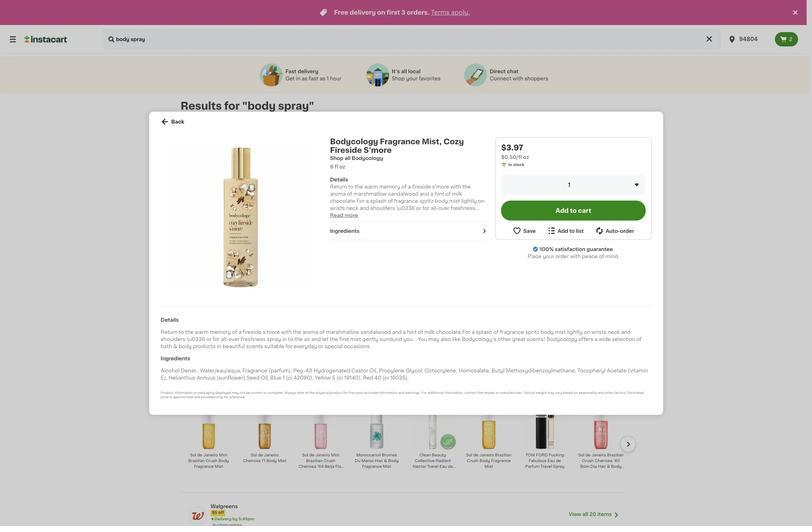 Task type: describe. For each thing, give the bounding box(es) containing it.
based
[[563, 391, 573, 394]]

aeropostale for mist
[[412, 327, 436, 331]]

you for return to the warm memory of a fireside s'more with the aroma of marshmallow  sandalwood and a hint of milk chocolate.for a splash of fragrance  spritz body mist lightly on wrists  neck and shoulders \u0336 or for all-over freshness  spray in to the air and let the fine mist gently surround you. . you may also like bodycology's other great scents! bodycology offers a wide selection of bath & body products in beautiful scents suitable for everyday or special occasions.
[[418, 336, 427, 341]]

fine inside strawberry snowflakes fine fragrance mist
[[526, 207, 534, 211]]

a up cake
[[366, 198, 369, 203]]

hair inside sol de janeiro brazilian crush cheirosa '40 bom dia hair & body fragrance mist
[[598, 465, 606, 469]]

body fantasies fragrance body spray, vanilla image
[[578, 277, 624, 324]]

in- inside walmart delivery by 5:55pm in-store prices
[[213, 265, 218, 269]]

ariana grande body mist, sweet like candy image
[[354, 277, 400, 324]]

suitable for return to the warm memory of a fireside s'more with the aroma of marshmallow  sandalwood and a hint of milk chocolate.for a splash of fragrance  spritz body mist lightly on wrists  neck and shoulders \u0336 or for all-over freshness  spray in to the air and let the fine mist gently surround you. . you may also like bodycology's other great scents! bodycology offers a wide selection of bath & body products in beautiful scents suitable for everyday or special occasions.
[[264, 344, 284, 349]]

or right retailer
[[496, 391, 499, 394]]

or left hibiscus
[[206, 336, 211, 341]]

surround for return to the warm memory of a fireside s'more with the aroma of marshmallow  sandalwood and a hint of milk chocolate.for a splash of fragrance  spritz body mist lightly on wrists  neck and shoulders \u0336 or for all-over freshness  spray in to the air and let the fine mist gently surround you. . you may also like bodycology's other great scents! bodycology offers a wide selection of bath & body products in beautiful scents suitable for everyday or special occasions.
[[380, 336, 402, 341]]

sol for sol de janeiro mini brazilian crush cheirosa '68 beija flor hair & body fragrance mist
[[302, 453, 308, 457]]

to up more
[[348, 184, 353, 189]]

fragrance inside sol de janeiro mini brazilian crush cheirosa '68 beija flor hair & body fragrance mist
[[323, 470, 343, 474]]

(parfum),
[[269, 368, 292, 373]]

body inside aeropostale body mist, peach + daisy
[[491, 327, 502, 331]]

0 vertical spatial oil,
[[369, 368, 378, 373]]

or right 'current'
[[263, 391, 267, 394]]

into the night fine fragrance mist
[[471, 201, 507, 211]]

5:45pm
[[239, 517, 254, 521]]

save button
[[513, 226, 536, 235]]

crush inside sol de janeiro brazilian crush cheirosa '40 bom dia hair & body fragrance mist
[[582, 459, 594, 463]]

to left cart at the right of page
[[570, 208, 577, 213]]

2 by from the top
[[232, 517, 238, 521]]

chat
[[507, 69, 519, 74]]

mist inside aeropostale blushing body mist
[[435, 333, 443, 337]]

everyday for return to the warm memory of a fireside s'more with the aroma of marshmallow  sandalwood and a hint of milk chocolate.for a splash of fragrance  spritz body mist lightly on wrists  neck and shoulders \u0336 or for all-over freshness  spray in to the air and let the fine mist gently surround you. . you may also like bodycology's other great scents! bodycology offers a wide selection of bath & body products in beautiful scents suitable for everyday or special occasions.
[[294, 344, 317, 349]]

spray inside the tom ford fucking fabulous eau de parfum travel spray
[[553, 465, 565, 469]]

de for sol de janeiro mini brazilian crush body fragrance mist
[[197, 453, 202, 457]]

may left vary
[[548, 391, 555, 394]]

mist down the ariana
[[350, 336, 361, 341]]

vanilla inside body fantasies fragrance body spray, vanilla
[[595, 339, 608, 342]]

brazilian inside sol de janeiro brazilian crush cheirosa '40 bom dia hair & body fragrance mist
[[608, 453, 624, 457]]

fireside for return to the warm memory of a fireside s'more with the aroma of marshmallow  sandalwood and a hint of milk chocolate.for a splash of fragrance  spritz body mist lightly on wrists  neck and shoulders \u0336 or for all-over freshness  spray in to the air and let the fine mist gently surround you. . you may also like bodycology's other great scents! bodycology offers a wide selection of bath & body products in beautiful scents suitable for everyday or special occasions.
[[243, 329, 262, 334]]

air for return to the warm memory of a fireside s'more with the aroma of marshmallow  sandalwood and a hint of milk chocolate.for a splash of fragrance  spritz body mist lightly on wrists  neck and shoulders \u0336 or for all-over freshness spray in to the air and let the fine mist gently surround you. . you may also like bodycology's other great scents! bodycology offers a wide selection of bath & body products in beautiful scents suitable for everyday or special occasions.
[[367, 213, 373, 218]]

free delivery on first 3 orders. terms apply.
[[334, 10, 470, 15]]

2
[[790, 37, 793, 42]]

walgreens show all 20 items element
[[211, 503, 569, 510]]

hint for return to the warm memory of a fireside s'more with the aroma of marshmallow  sandalwood and a hint of milk chocolate.for a splash of fragrance  spritz body mist lightly on wrists  neck and shoulders \u0336 or for all-over freshness spray in to the air and let the fine mist gently surround you. . you may also like bodycology's other great scents! bodycology offers a wide selection of bath & body products in beautiful scents suitable for everyday or special occasions.
[[435, 191, 444, 196]]

beija
[[325, 465, 335, 469]]

thousand for fragrance
[[249, 201, 269, 205]]

provided
[[201, 395, 215, 398]]

list
[[576, 228, 584, 233]]

. for return to the warm memory of a fireside s'more with the aroma of marshmallow  sandalwood and a hint of milk chocolate.for a splash of fragrance  spritz body mist lightly on wrists  neck and shoulders \u0336 or for all-over freshness  spray in to the air and let the fine mist gently surround you. . you may also like bodycology's other great scents! bodycology offers a wide selection of bath & body products in beautiful scents suitable for everyday or special occasions.
[[415, 336, 417, 341]]

mist, for bodycology fragrance mist, cozy fireside s'more
[[302, 333, 312, 337]]

fragrance inside sol de janeiro brazilian crush body fragrance mist
[[491, 459, 511, 463]]

wishes for mist
[[270, 201, 284, 205]]

fine inside cozy vanilla bourbon fine fragrance mist
[[414, 207, 422, 211]]

strawberry snowflakes travel size fine fragrance mist
[[186, 201, 231, 216]]

return to the warm memory of a fireside s'more with the aroma of marshmallow  sandalwood and a hint of milk chocolate.for a splash of fragrance  spritz body mist lightly on wrists  neck and shoulders \u0336 or for all-over freshness spray in to the air and let the fine mist gently surround you. . you may also like bodycology's other great scents! bodycology offers a wide selection of bath & body products in beautiful scents suitable for everyday or special occasions.
[[330, 184, 485, 239]]

mist inside luminous travel size fine fragrance mist
[[612, 207, 621, 211]]

alcohol denat.. water/eau/aqua, fragrance (parfum), peg-40 hydrogenated castor oil, propylene glycol, octocrylene, homosalate, butyl methoxydibenzoylmethane, tocopheryl acetate (vitamin e), helianthus annuus (sunflower) seed oil, blue 1 (ci 42090), yellow 5 (ci 19140), red 40 (ci 16035).
[[161, 368, 648, 380]]

spray for return to the warm memory of a fireside s'more with the aroma of marshmallow  sandalwood and a hint of milk chocolate.for a splash of fragrance  spritz body mist lightly on wrists  neck and shoulders \u0336 or for all-over freshness  spray in to the air and let the fine mist gently surround you. . you may also like bodycology's other great scents! bodycology offers a wide selection of bath & body products in beautiful scents suitable for everyday or special occasions.
[[267, 336, 281, 341]]

occasions. for return to the warm memory of a fireside s'more with the aroma of marshmallow  sandalwood and a hint of milk chocolate.for a splash of fragrance  spritz body mist lightly on wrists  neck and shoulders \u0336 or for all-over freshness  spray in to the air and let the fine mist gently surround you. . you may also like bodycology's other great scents! bodycology offers a wide selection of bath & body products in beautiful scents suitable for everyday or special occasions.
[[344, 344, 371, 349]]

fabulous
[[529, 459, 547, 463]]

0 horizontal spatial details
[[161, 317, 179, 322]]

1 information from the left
[[174, 391, 193, 394]]

other for return to the warm memory of a fireside s'more with the aroma of marshmallow  sandalwood and a hint of milk chocolate.for a splash of fragrance  spritz body mist lightly on wrists  neck and shoulders \u0336 or for all-over freshness  spray in to the air and let the fine mist gently surround you. . you may also like bodycology's other great scents! bodycology offers a wide selection of bath & body products in beautiful scents suitable for everyday or special occasions.
[[498, 336, 511, 341]]

the inside into the night fine fragrance mist
[[480, 201, 486, 205]]

details button
[[330, 176, 487, 183]]

a down fantasies
[[595, 336, 598, 341]]

shoulders for return to the warm memory of a fireside s'more with the aroma of marshmallow  sandalwood and a hint of milk chocolate.for a splash of fragrance  spritz body mist lightly on wrists  neck and shoulders \u0336 or for all-over freshness  spray in to the air and let the fine mist gently surround you. . you may also like bodycology's other great scents! bodycology offers a wide selection of bath & body products in beautiful scents suitable for everyday or special occasions.
[[161, 336, 185, 341]]

fragrance inside into the night fine fragrance mist
[[474, 207, 494, 211]]

brazilian inside sol de janeiro mini brazilian crush cheirosa '68 beija flor hair & body fragrance mist
[[306, 459, 323, 463]]

sol de janeiro mini brazilian crush body fragrance mist
[[188, 453, 229, 469]]

1 field
[[501, 175, 646, 195]]

sol de janeiro mini brazilian crush body fragrance mist image
[[186, 404, 232, 450]]

body left the 'her'
[[541, 329, 554, 334]]

oz inside bodycology fragrance mist, cozy fireside s'more shop all bodycology 8 fl oz
[[339, 164, 345, 169]]

body down bourbon
[[444, 227, 457, 232]]

guarantee
[[587, 247, 613, 252]]

propylene
[[379, 368, 405, 373]]

additional
[[428, 391, 444, 394]]

prices inside walmart delivery by 5:55pm in-store prices
[[230, 265, 242, 269]]

sol for sol de janeiro brazilian crush body fragrance mist
[[466, 453, 473, 457]]

2 view from the top
[[569, 512, 582, 517]]

lightly for return to the warm memory of a fireside s'more with the aroma of marshmallow  sandalwood and a hint of milk chocolate.for a splash of fragrance  spritz body mist lightly on wrists  neck and shoulders \u0336 or for all-over freshness  spray in to the air and let the fine mist gently surround you. . you may also like bodycology's other great scents! bodycology offers a wide selection of bath & body products in beautiful scents suitable for everyday or special occasions.
[[567, 329, 583, 334]]

for down in-store prices
[[224, 395, 228, 398]]

with for return to the warm memory of a fireside s'more with the aroma of marshmallow  sandalwood and a hint of milk chocolate.for a splash of fragrance  spritz body mist lightly on wrists  neck and shoulders \u0336 or for all-over freshness  spray in to the air and let the fine mist gently surround you. . you may also like bodycology's other great scents! bodycology offers a wide selection of bath & body products in beautiful scents suitable for everyday or special occasions.
[[281, 329, 292, 334]]

aeropostale blushing body mist image
[[410, 277, 456, 324]]

2 (ci from the left
[[337, 375, 343, 380]]

lightly for return to the warm memory of a fireside s'more with the aroma of marshmallow  sandalwood and a hint of milk chocolate.for a splash of fragrance  spritz body mist lightly on wrists  neck and shoulders \u0336 or for all-over freshness spray in to the air and let the fine mist gently surround you. . you may also like bodycology's other great scents! bodycology offers a wide selection of bath & body products in beautiful scents suitable for everyday or special occasions.
[[461, 198, 477, 203]]

delivery for fast
[[298, 69, 319, 74]]

body up denat..
[[179, 344, 192, 349]]

walgreens
[[211, 504, 238, 509]]

s'more for bodycology fragrance mist, cozy fireside s'more
[[314, 339, 328, 342]]

add for add to list
[[558, 228, 568, 233]]

fragrance inside bodycology fragrance mist, cherry blossom
[[267, 327, 287, 331]]

auto-order
[[606, 228, 634, 233]]

to left "list"
[[570, 228, 575, 233]]

2 information from the left
[[379, 391, 398, 394]]

body inside moroccanoil brumes du maroc hair & body fragrance mist
[[388, 459, 399, 463]]

octocrylene,
[[425, 368, 457, 373]]

0 horizontal spatial order
[[556, 254, 569, 259]]

it's all local
[[392, 69, 421, 74]]

body inside "ariana grande body mist, sweet like candy"
[[386, 327, 397, 331]]

for inside product information or packaging displayed may not be current or complete. always refer to the physical product for the most accurate information and warnings. for additional information, contact the retailer or manufacturer. *actual weight may vary based on seasonality and other factors. estimated price is approximate and provided only for reference.
[[421, 391, 427, 394]]

contact
[[465, 391, 477, 394]]

& inside 'return to the warm memory of a fireside s'more with the aroma of marshmallow  sandalwood and a hint of milk chocolate.for a splash of fragrance  spritz body mist lightly on wrists  neck and shoulders \u0336 or for all-over freshness spray in to the air and let the fine mist gently surround you. . you may also like bodycology's other great scents! bodycology offers a wide selection of bath & body products in beautiful scents suitable for everyday or special occasions.'
[[439, 227, 443, 232]]

bodycology fragrance mist, cozy fireside s'more shop all bodycology 8 fl oz
[[330, 138, 464, 169]]

1 horizontal spatial 40
[[374, 375, 381, 380]]

2 in- from the top
[[213, 391, 218, 395]]

seller
[[252, 191, 262, 194]]

bodycology for bodycology fragrance mist, cherry blossom
[[242, 327, 266, 331]]

a thousand wishes travel size fine fragrance mist button
[[296, 151, 346, 222]]

in right the read
[[345, 213, 350, 218]]

by inside walmart delivery by 5:55pm in-store prices
[[232, 259, 238, 262]]

mist inside a thousand wishes travel size fine fragrance mist
[[327, 212, 336, 216]]

store inside walmart delivery by 5:55pm in-store prices
[[218, 265, 229, 269]]

back button
[[161, 117, 184, 126]]

bath for return to the warm memory of a fireside s'more with the aroma of marshmallow  sandalwood and a hint of milk chocolate.for a splash of fragrance  spritz body mist lightly on wrists  neck and shoulders \u0336 or for all-over freshness spray in to the air and let the fine mist gently surround you. . you may also like bodycology's other great scents! bodycology offers a wide selection of bath & body products in beautiful scents suitable for everyday or special occasions.
[[426, 227, 438, 232]]

sol de janeiro mini brazilian crush cheirosa '68 beija flor hair & body fragrance mist
[[299, 453, 343, 480]]

tom ford fucking fabulous eau de parfum travel spray button
[[520, 403, 570, 474]]

add to cart
[[556, 208, 592, 213]]

sol de janeiro brazilian crush body fragrance mist
[[466, 453, 512, 469]]

du
[[355, 459, 361, 463]]

fine for return to the warm memory of a fireside s'more with the aroma of marshmallow  sandalwood and a hint of milk chocolate.for a splash of fragrance  spritz body mist lightly on wrists  neck and shoulders \u0336 or for all-over freshness  spray in to the air and let the fine mist gently surround you. . you may also like bodycology's other great scents! bodycology offers a wide selection of bath & body products in beautiful scents suitable for everyday or special occasions.
[[339, 336, 349, 341]]

1 vertical spatial with
[[570, 254, 581, 259]]

mist left the into
[[449, 198, 460, 203]]

clean beauty collective radiant nectar travel eau de parfum spray
[[413, 453, 453, 474]]

on inside "return to the warm memory of a fireside s'more with the aroma of marshmallow  sandalwood and a hint of milk chocolate.for a splash of fragrance  spritz body mist lightly on wrists  neck and shoulders \u0336 or for all-over freshness  spray in to the air and let the fine mist gently surround you. . you may also like bodycology's other great scents! bodycology offers a wide selection of bath & body products in beautiful scents suitable for everyday or special occasions."
[[584, 329, 590, 334]]

vanilla inside cozy vanilla bourbon fine fragrance mist
[[423, 201, 436, 205]]

$3.97
[[501, 144, 523, 151]]

1 20 from the top
[[590, 257, 597, 262]]

strawberry snowflakes fine fragrance mist
[[523, 201, 568, 211]]

luminous travel size fine fragrance mist image
[[578, 151, 624, 197]]

bodycology for bodycology fragrance mist, cozy fireside s'more
[[299, 327, 323, 331]]

wrists for return to the warm memory of a fireside s'more with the aroma of marshmallow  sandalwood and a hint of milk chocolate.for a splash of fragrance  spritz body mist lightly on wrists  neck and shoulders \u0336 or for all-over freshness  spray in to the air and let the fine mist gently surround you. . you may also like bodycology's other great scents! bodycology offers a wide selection of bath & body products in beautiful scents suitable for everyday or special occasions.
[[592, 329, 607, 334]]

de inside the tom ford fucking fabulous eau de parfum travel spray
[[556, 459, 561, 463]]

results for "body spray"
[[181, 101, 314, 111]]

more
[[345, 213, 358, 218]]

order inside button
[[620, 228, 634, 233]]

or down cozy vanilla bourbon fine fragrance mist
[[432, 234, 437, 239]]

a right hibiscus
[[238, 329, 241, 334]]

results
[[181, 101, 222, 111]]

ingredients button
[[330, 227, 487, 234]]

1 inside 1 field
[[568, 182, 571, 188]]

blossom
[[269, 333, 286, 337]]

crush inside sol de janeiro mini brazilian crush body fragrance mist
[[206, 459, 218, 463]]

cozy vanilla bourbon fine fragrance mist image
[[410, 151, 456, 197]]

bodycology inside 'return to the warm memory of a fireside s'more with the aroma of marshmallow  sandalwood and a hint of milk chocolate.for a splash of fragrance  spritz body mist lightly on wrists  neck and shoulders \u0336 or for all-over freshness spray in to the air and let the fine mist gently surround you. . you may also like bodycology's other great scents! bodycology offers a wide selection of bath & body products in beautiful scents suitable for everyday or special occasions.'
[[330, 227, 361, 232]]

fine for return to the warm memory of a fireside s'more with the aroma of marshmallow  sandalwood and a hint of milk chocolate.for a splash of fragrance  spritz body mist lightly on wrists  neck and shoulders \u0336 or for all-over freshness spray in to the air and let the fine mist gently surround you. . you may also like bodycology's other great scents! bodycology offers a wide selection of bath & body products in beautiful scents suitable for everyday or special occasions.
[[403, 213, 412, 218]]

on inside 'return to the warm memory of a fireside s'more with the aroma of marshmallow  sandalwood and a hint of milk chocolate.for a splash of fragrance  spritz body mist lightly on wrists  neck and shoulders \u0336 or for all-over freshness spray in to the air and let the fine mist gently surround you. . you may also like bodycology's other great scents! bodycology offers a wide selection of bath & body products in beautiful scents suitable for everyday or special occasions.'
[[478, 198, 485, 203]]

may up reference.
[[232, 391, 239, 394]]

homosalate,
[[459, 368, 490, 373]]

fragrance inside alcohol denat.. water/eau/aqua, fragrance (parfum), peg-40 hydrogenated castor oil, propylene glycol, octocrylene, homosalate, butyl methoxydibenzoylmethane, tocopheryl acetate (vitamin e), helianthus annuus (sunflower) seed oil, blue 1 (ci 42090), yellow 5 (ci 19140), red 40 (ci 16035).
[[242, 368, 267, 373]]

all- for return to the warm memory of a fireside s'more with the aroma of marshmallow  sandalwood and a hint of milk chocolate.for a splash of fragrance  spritz body mist lightly on wrists  neck and shoulders \u0336 or for all-over freshness  spray in to the air and let the fine mist gently surround you. . you may also like bodycology's other great scents! bodycology offers a wide selection of bath & body products in beautiful scents suitable for everyday or special occasions.
[[221, 336, 229, 341]]

parfum inside the tom ford fucking fabulous eau de parfum travel spray
[[526, 465, 540, 469]]

mist inside a thousand wishes fine fragrance mist
[[276, 207, 284, 211]]

gently for return to the warm memory of a fireside s'more with the aroma of marshmallow  sandalwood and a hint of milk chocolate.for a splash of fragrance  spritz body mist lightly on wrists  neck and shoulders \u0336 or for all-over freshness spray in to the air and let the fine mist gently surround you. . you may also like bodycology's other great scents! bodycology offers a wide selection of bath & body products in beautiful scents suitable for everyday or special occasions.
[[426, 213, 442, 218]]

oz inside $3.97 $0.50/fl oz
[[523, 154, 529, 159]]

fucking
[[549, 453, 565, 457]]

for right product
[[344, 391, 348, 394]]

on inside product information or packaging displayed may not be current or complete. always refer to the physical product for the most accurate information and warnings. for additional information, contact the retailer or manufacturer. *actual weight may vary based on seasonality and other factors. estimated price is approximate and provided only for reference.
[[574, 391, 578, 394]]

tom
[[526, 453, 535, 457]]

acetate
[[607, 368, 627, 373]]

brazilian inside sol de janeiro mini brazilian crush body fragrance mist
[[188, 459, 205, 463]]

products for return to the warm memory of a fireside s'more with the aroma of marshmallow  sandalwood and a hint of milk chocolate.for a splash of fragrance  spritz body mist lightly on wrists  neck and shoulders \u0336 or for all-over freshness spray in to the air and let the fine mist gently surround you. . you may also like bodycology's other great scents! bodycology offers a wide selection of bath & body products in beautiful scents suitable for everyday or special occasions.
[[459, 227, 481, 232]]

mist right kenneth
[[555, 329, 566, 334]]

fine inside into the night fine fragrance mist
[[499, 201, 507, 205]]

in down the read
[[330, 234, 335, 239]]

$0.50/fl
[[501, 154, 522, 159]]

eau inside the tom ford fucking fabulous eau de parfum travel spray
[[548, 459, 555, 463]]

for down blossom
[[285, 344, 292, 349]]

sol de janeiro brazilian crush body fragrance mist image
[[466, 404, 512, 450]]

over for return to the warm memory of a fireside s'more with the aroma of marshmallow  sandalwood and a hint of milk chocolate.for a splash of fragrance  spritz body mist lightly on wrists  neck and shoulders \u0336 or for all-over freshness  spray in to the air and let the fine mist gently surround you. . you may also like bodycology's other great scents! bodycology offers a wide selection of bath & body products in beautiful scents suitable for everyday or special occasions.
[[229, 336, 240, 341]]

mist, for bodycology fragrance mist, cozy fireside s'more shop all bodycology 8 fl oz
[[422, 138, 442, 145]]

or up the ingredients button
[[416, 205, 421, 210]]

for left "body
[[224, 101, 240, 111]]

s'more for bodycology fragrance mist, cozy fireside s'more shop all bodycology 8 fl oz
[[364, 146, 392, 154]]

body inside sol de janeiro cheirosa 71 body mist
[[267, 459, 277, 463]]

body down "cozy vanilla bourbon fine fragrance mist" image
[[435, 198, 448, 203]]

delivery by 5:45pm
[[215, 517, 254, 521]]

spray for return to the warm memory of a fireside s'more with the aroma of marshmallow  sandalwood and a hint of milk chocolate.for a splash of fragrance  spritz body mist lightly on wrists  neck and shoulders \u0336 or for all-over freshness spray in to the air and let the fine mist gently surround you. . you may also like bodycology's other great scents! bodycology offers a wide selection of bath & body products in beautiful scents suitable for everyday or special occasions.
[[330, 213, 344, 218]]

janeiro for body
[[203, 453, 218, 457]]

into
[[471, 201, 479, 205]]

strawberry snowflakes travel size fine fragrance mist button
[[184, 151, 234, 222]]

radiant
[[436, 459, 451, 463]]

fragrance inside strawberry pound cake fine fragrance mist
[[377, 207, 397, 211]]

fireside for bodycology fragrance mist, cozy fireside s'more
[[324, 333, 340, 337]]

milk for return to the warm memory of a fireside s'more with the aroma of marshmallow  sandalwood and a hint of milk chocolate.for a splash of fragrance  spritz body mist lightly on wrists  neck and shoulders \u0336 or for all-over freshness spray in to the air and let the fine mist gently surround you. . you may also like bodycology's other great scents! bodycology offers a wide selection of bath & body products in beautiful scents suitable for everyday or special occasions.
[[452, 191, 462, 196]]

cheirosa inside sol de janeiro mini brazilian crush cheirosa '68 beija flor hair & body fragrance mist
[[299, 465, 316, 469]]

& inside "return to the warm memory of a fireside s'more with the aroma of marshmallow  sandalwood and a hint of milk chocolate.for a splash of fragrance  spritz body mist lightly on wrists  neck and shoulders \u0336 or for all-over freshness  spray in to the air and let the fine mist gently surround you. . you may also like bodycology's other great scents! bodycology offers a wide selection of bath & body products in beautiful scents suitable for everyday or special occasions."
[[173, 344, 177, 349]]

peach
[[475, 333, 488, 337]]

bath for return to the warm memory of a fireside s'more with the aroma of marshmallow  sandalwood and a hint of milk chocolate.for a splash of fragrance  spritz body mist lightly on wrists  neck and shoulders \u0336 or for all-over freshness  spray in to the air and let the fine mist gently surround you. . you may also like bodycology's other great scents! bodycology offers a wide selection of bath & body products in beautiful scents suitable for everyday or special occasions.
[[161, 344, 172, 349]]

'40
[[614, 459, 620, 463]]

mist, inside "ariana grande body mist, sweet like candy"
[[354, 333, 364, 337]]

not
[[240, 391, 245, 394]]

bodycology for bodycology fragrance mist, coconut hibiscus
[[186, 327, 210, 331]]

first
[[387, 10, 400, 15]]

a up cozy vanilla bourbon fine fragrance mist
[[431, 191, 433, 196]]

is
[[170, 395, 172, 398]]

may inside "return to the warm memory of a fireside s'more with the aroma of marshmallow  sandalwood and a hint of milk chocolate.for a splash of fragrance  spritz body mist lightly on wrists  neck and shoulders \u0336 or for all-over freshness  spray in to the air and let the fine mist gently surround you. . you may also like bodycology's other great scents! bodycology offers a wide selection of bath & body products in beautiful scents suitable for everyday or special occasions."
[[429, 336, 439, 341]]

tom ford fucking fabulous eau de parfum travel spray image
[[522, 404, 568, 450]]

in right cherry
[[282, 336, 287, 341]]

fine inside a thousand wishes travel size fine fragrance mist
[[328, 207, 336, 211]]

mist, for bodycology fragrance mist, cherry blossom
[[244, 333, 253, 337]]

1 inside alcohol denat.. water/eau/aqua, fragrance (parfum), peg-40 hydrogenated castor oil, propylene glycol, octocrylene, homosalate, butyl methoxydibenzoylmethane, tocopheryl acetate (vitamin e), helianthus annuus (sunflower) seed oil, blue 1 (ci 42090), yellow 5 (ci 19140), red 40 (ci 16035).
[[283, 375, 285, 380]]

into the night fine fragrance mist image
[[466, 151, 512, 197]]

mist inside strawberry pound cake fine fragrance mist
[[373, 212, 381, 216]]

fireside for return to the warm memory of a fireside s'more with the aroma of marshmallow  sandalwood and a hint of milk chocolate.for a splash of fragrance  spritz body mist lightly on wrists  neck and shoulders \u0336 or for all-over freshness spray in to the air and let the fine mist gently surround you. . you may also like bodycology's other great scents! bodycology offers a wide selection of bath & body products in beautiful scents suitable for everyday or special occasions.
[[412, 184, 431, 189]]

parfum inside clean beauty collective radiant nectar travel eau de parfum spray
[[420, 470, 434, 474]]

+
[[489, 333, 491, 337]]

body inside aeropostale blushing body mist
[[423, 333, 434, 337]]

fragrance inside bodycology fragrance mist, coconut hibiscus
[[211, 327, 231, 331]]

snowflakes for fine
[[209, 201, 231, 205]]

fine inside luminous travel size fine fragrance mist
[[582, 207, 590, 211]]

a down details button
[[408, 184, 411, 189]]

mist inside strawberry snowflakes fine fragrance mist
[[556, 207, 565, 211]]

warm for return to the warm memory of a fireside s'more with the aroma of marshmallow  sandalwood and a hint of milk chocolate.for a splash of fragrance  spritz body mist lightly on wrists  neck and shoulders \u0336 or for all-over freshness  spray in to the air and let the fine mist gently surround you. . you may also like bodycology's other great scents! bodycology offers a wide selection of bath & body products in beautiful scents suitable for everyday or special occasions.
[[195, 329, 208, 334]]

fragrance inside sol de janeiro brazilian crush cheirosa '40 bom dia hair & body fragrance mist
[[587, 470, 606, 474]]

a for a thousand wishes fine fragrance mist
[[246, 201, 248, 205]]

strawberry snowflakes travel size fine fragrance mist image
[[186, 151, 232, 197]]

all inside bodycology fragrance mist, cozy fireside s'more shop all bodycology 8 fl oz
[[345, 155, 351, 160]]

splash for return to the warm memory of a fireside s'more with the aroma of marshmallow  sandalwood and a hint of milk chocolate.for a splash of fragrance  spritz body mist lightly on wrists  neck and shoulders \u0336 or for all-over freshness spray in to the air and let the fine mist gently surround you. . you may also like bodycology's other great scents! bodycology offers a wide selection of bath & body products in beautiful scents suitable for everyday or special occasions.
[[370, 198, 387, 203]]

fast
[[286, 69, 297, 74]]

travel inside a thousand wishes travel size fine fragrance mist
[[306, 207, 317, 211]]

*actual
[[523, 391, 535, 394]]

size inside the strawberry snowflakes travel size fine fragrance mist
[[206, 207, 214, 211]]

place your order with peace of mind.
[[528, 254, 620, 259]]

best
[[244, 191, 252, 194]]

red
[[363, 375, 373, 380]]

fragrance for return to the warm memory of a fireside s'more with the aroma of marshmallow  sandalwood and a hint of milk chocolate.for a splash of fragrance  spritz body mist lightly on wrists  neck and shoulders \u0336 or for all-over freshness spray in to the air and let the fine mist gently surround you. . you may also like bodycology's other great scents! bodycology offers a wide selection of bath & body products in beautiful scents suitable for everyday or special occasions.
[[394, 198, 418, 203]]

sephora
[[211, 378, 232, 383]]

body inside sol de janeiro mini brazilian crush body fragrance mist
[[219, 459, 229, 463]]

1 vertical spatial ingredients
[[161, 356, 190, 361]]

mist inside sol de janeiro mini brazilian crush body fragrance mist
[[215, 465, 223, 469]]

fine inside a thousand wishes fine fragrance mist
[[246, 207, 254, 211]]

mist, inside 'kenneth cole fragrance mist, for her'
[[543, 333, 553, 337]]

hint for return to the warm memory of a fireside s'more with the aroma of marshmallow  sandalwood and a hint of milk chocolate.for a splash of fragrance  spritz body mist lightly on wrists  neck and shoulders \u0336 or for all-over freshness  spray in to the air and let the fine mist gently surround you. . you may also like bodycology's other great scents! bodycology offers a wide selection of bath & body products in beautiful scents suitable for everyday or special occasions.
[[407, 329, 417, 334]]

price
[[161, 395, 169, 398]]

to inside product information or packaging displayed may not be current or complete. always refer to the physical product for the most accurate information and warnings. for additional information, contact the retailer or manufacturer. *actual weight may vary based on seasonality and other factors. estimated price is approximate and provided only for reference.
[[305, 391, 309, 394]]

strawberry for fine
[[523, 201, 544, 205]]

gently for return to the warm memory of a fireside s'more with the aroma of marshmallow  sandalwood and a hint of milk chocolate.for a splash of fragrance  spritz body mist lightly on wrists  neck and shoulders \u0336 or for all-over freshness  spray in to the air and let the fine mist gently surround you. . you may also like bodycology's other great scents! bodycology offers a wide selection of bath & body products in beautiful scents suitable for everyday or special occasions.
[[362, 336, 378, 341]]

refer
[[297, 391, 304, 394]]

bodycology fragrance mist, cozy fireside s'more
[[299, 327, 343, 342]]

sol de janeiro cheirosa 71 body mist image
[[242, 404, 288, 450]]

crush inside sol de janeiro brazilian crush body fragrance mist
[[467, 459, 479, 463]]

other for return to the warm memory of a fireside s'more with the aroma of marshmallow  sandalwood and a hint of milk chocolate.for a splash of fragrance  spritz body mist lightly on wrists  neck and shoulders \u0336 or for all-over freshness spray in to the air and let the fine mist gently surround you. . you may also like bodycology's other great scents! bodycology offers a wide selection of bath & body products in beautiful scents suitable for everyday or special occasions.
[[410, 220, 423, 225]]

mist inside moroccanoil brumes du maroc hair & body fragrance mist
[[383, 465, 392, 469]]

free
[[334, 10, 349, 15]]

fragrance inside a thousand wishes fine fragrance mist
[[255, 207, 275, 211]]

& inside sol de janeiro brazilian crush cheirosa '40 bom dia hair & body fragrance mist
[[607, 465, 611, 469]]

de for sol de janeiro mini brazilian crush cheirosa '68 beija flor hair & body fragrance mist
[[309, 453, 315, 457]]

fine inside the strawberry snowflakes travel size fine fragrance mist
[[215, 207, 224, 211]]

a for a thousand wishes travel size fine fragrance mist
[[302, 201, 304, 205]]

mist inside into the night fine fragrance mist
[[495, 207, 504, 211]]

to right the read
[[351, 213, 356, 218]]

or down bodycology fragrance mist, cozy fireside s'more
[[318, 344, 323, 349]]

for inside 'kenneth cole fragrance mist, for her'
[[554, 333, 560, 337]]

fragrance inside bodycology fragrance mist, cozy fireside s'more shop all bodycology 8 fl oz
[[380, 138, 420, 145]]

hydrogenated
[[314, 368, 350, 373]]

ariana grande body mist, sweet like candy button
[[352, 277, 402, 342]]

collective
[[415, 459, 435, 463]]

walmart
[[211, 252, 232, 257]]

bodycology's for return to the warm memory of a fireside s'more with the aroma of marshmallow  sandalwood and a hint of milk chocolate.for a splash of fragrance  spritz body mist lightly on wrists  neck and shoulders \u0336 or for all-over freshness spray in to the air and let the fine mist gently surround you. . you may also like bodycology's other great scents! bodycology offers a wide selection of bath & body products in beautiful scents suitable for everyday or special occasions.
[[374, 220, 408, 225]]

0 vertical spatial 40
[[305, 368, 312, 373]]

return for return to the warm memory of a fireside s'more with the aroma of marshmallow  sandalwood and a hint of milk chocolate.for a splash of fragrance  spritz body mist lightly on wrists  neck and shoulders \u0336 or for all-over freshness  spray in to the air and let the fine mist gently surround you. . you may also like bodycology's other great scents! bodycology offers a wide selection of bath & body products in beautiful scents suitable for everyday or special occasions.
[[161, 329, 177, 334]]

manufacturer.
[[500, 391, 523, 394]]

19140),
[[344, 375, 362, 380]]

product
[[161, 391, 173, 394]]

bodycology fragrance mist, coconut hibiscus image
[[186, 277, 232, 324]]

a left peach
[[472, 329, 475, 334]]

strawberry snowflakes fine fragrance mist button
[[520, 151, 570, 216]]

luminous travel size fine fragrance mist button
[[576, 151, 626, 216]]

over for return to the warm memory of a fireside s'more with the aroma of marshmallow  sandalwood and a hint of milk chocolate.for a splash of fragrance  spritz body mist lightly on wrists  neck and shoulders \u0336 or for all-over freshness spray in to the air and let the fine mist gently surround you. . you may also like bodycology's other great scents! bodycology offers a wide selection of bath & body products in beautiful scents suitable for everyday or special occasions.
[[438, 205, 449, 210]]

marshmallow for return to the warm memory of a fireside s'more with the aroma of marshmallow  sandalwood and a hint of milk chocolate.for a splash of fragrance  spritz body mist lightly on wrists  neck and shoulders \u0336 or for all-over freshness  spray in to the air and let the fine mist gently surround you. . you may also like bodycology's other great scents! bodycology offers a wide selection of bath & body products in beautiful scents suitable for everyday or special occasions.
[[326, 329, 359, 334]]

read more button
[[330, 212, 358, 219]]

1 items from the top
[[598, 257, 612, 262]]

fine inside strawberry pound cake fine fragrance mist
[[368, 207, 376, 211]]

like for return to the warm memory of a fireside s'more with the aroma of marshmallow  sandalwood and a hint of milk chocolate.for a splash of fragrance  spritz body mist lightly on wrists  neck and shoulders \u0336 or for all-over freshness spray in to the air and let the fine mist gently surround you. . you may also like bodycology's other great scents! bodycology offers a wide selection of bath & body products in beautiful scents suitable for everyday or special occasions.
[[364, 220, 373, 225]]

product
[[330, 391, 343, 394]]

strawberry for travel
[[186, 201, 208, 205]]

cozy for bodycology fragrance mist, cozy fireside s'more
[[313, 333, 323, 337]]

to left coconut
[[179, 329, 184, 334]]

spritz for return to the warm memory of a fireside s'more with the aroma of marshmallow  sandalwood and a hint of milk chocolate.for a splash of fragrance  spritz body mist lightly on wrists  neck and shoulders \u0336 or for all-over freshness  spray in to the air and let the fine mist gently surround you. . you may also like bodycology's other great scents! bodycology offers a wide selection of bath & body products in beautiful scents suitable for everyday or special occasions.
[[526, 329, 540, 334]]

size inside a thousand wishes travel size fine fragrance mist
[[318, 207, 327, 211]]

body inside sol de janeiro mini brazilian crush cheirosa '68 beija flor hair & body fragrance mist
[[312, 470, 322, 474]]

71
[[262, 459, 266, 463]]

fragrance inside strawberry snowflakes fine fragrance mist
[[535, 207, 555, 211]]

ford
[[536, 453, 548, 457]]

mist inside the strawberry snowflakes travel size fine fragrance mist
[[215, 212, 223, 216]]

mist inside sol de janeiro brazilian crush body fragrance mist
[[485, 465, 493, 469]]

in down hibiscus
[[217, 344, 221, 349]]

everyday for return to the warm memory of a fireside s'more with the aroma of marshmallow  sandalwood and a hint of milk chocolate.for a splash of fragrance  spritz body mist lightly on wrists  neck and shoulders \u0336 or for all-over freshness spray in to the air and let the fine mist gently surround you. . you may also like bodycology's other great scents! bodycology offers a wide selection of bath & body products in beautiful scents suitable for everyday or special occasions.
[[407, 234, 430, 239]]

walmart show all 20 items element
[[211, 251, 569, 258]]

tocopheryl
[[578, 368, 606, 373]]

e),
[[161, 375, 167, 380]]

2 store from the top
[[218, 391, 229, 395]]

spray inside clean beauty collective radiant nectar travel eau de parfum spray
[[435, 470, 446, 474]]

5
[[332, 375, 335, 380]]

kenneth cole fragrance mist, for her button
[[520, 277, 570, 342]]

mind.
[[606, 254, 620, 259]]

sol de janeiro brazilian crush body fragrance mist button
[[464, 403, 514, 474]]

strawberry pound cake fine fragrance mist image
[[354, 151, 400, 197]]



Task type: locate. For each thing, give the bounding box(es) containing it.
a thousand wishes travel size fine fragrance mist
[[302, 201, 340, 216]]

3 janeiro from the left
[[316, 453, 330, 457]]

fast delivery
[[286, 69, 319, 74]]

2 snowflakes from the left
[[545, 201, 568, 205]]

fragrance inside bodycology fragrance mist, cozy fireside s'more
[[324, 327, 343, 331]]

2 items from the top
[[598, 512, 612, 517]]

5 janeiro from the left
[[592, 453, 607, 457]]

mist inside sol de janeiro cheirosa 71 body mist
[[278, 459, 287, 463]]

selection up the walmart show all 20 items element
[[395, 227, 419, 232]]

1 vertical spatial beautiful
[[223, 344, 245, 349]]

mist, inside bodycology fragrance mist, cozy fireside s'more shop all bodycology 8 fl oz
[[422, 138, 442, 145]]

cozy vanilla bourbon fine fragrance mist
[[412, 201, 454, 211]]

1 horizontal spatial special
[[438, 234, 456, 239]]

s'more up bodycology
[[364, 146, 392, 154]]

5 sol from the left
[[579, 453, 585, 457]]

item carousel region containing sol de janeiro mini brazilian crush body fragrance mist
[[184, 400, 636, 495]]

0 horizontal spatial spray
[[435, 470, 446, 474]]

also for return to the warm memory of a fireside s'more with the aroma of marshmallow  sandalwood and a hint of milk chocolate.for a splash of fragrance  spritz body mist lightly on wrists  neck and shoulders \u0336 or for all-over freshness  spray in to the air and let the fine mist gently surround you. . you may also like bodycology's other great scents! bodycology offers a wide selection of bath & body products in beautiful scents suitable for everyday or special occasions.
[[441, 336, 451, 341]]

3 sol from the left
[[302, 453, 308, 457]]

suitable for return to the warm memory of a fireside s'more with the aroma of marshmallow  sandalwood and a hint of milk chocolate.for a splash of fragrance  spritz body mist lightly on wrists  neck and shoulders \u0336 or for all-over freshness spray in to the air and let the fine mist gently surround you. . you may also like bodycology's other great scents! bodycology offers a wide selection of bath & body products in beautiful scents suitable for everyday or special occasions.
[[378, 234, 397, 239]]

1 horizontal spatial other
[[498, 336, 511, 341]]

butyl
[[492, 368, 505, 373]]

spritz left bourbon
[[420, 198, 434, 203]]

mini for sol de janeiro mini brazilian crush cheirosa '68 beija flor hair & body fragrance mist
[[331, 453, 340, 457]]

1 vertical spatial 40
[[374, 375, 381, 380]]

1 horizontal spatial offers
[[579, 336, 594, 341]]

best seller
[[244, 191, 262, 194]]

be
[[246, 391, 250, 394]]

everyday inside 'return to the warm memory of a fireside s'more with the aroma of marshmallow  sandalwood and a hint of milk chocolate.for a splash of fragrance  spritz body mist lightly on wrists  neck and shoulders \u0336 or for all-over freshness spray in to the air and let the fine mist gently surround you. . you may also like bodycology's other great scents! bodycology offers a wide selection of bath & body products in beautiful scents suitable for everyday or special occasions.'
[[407, 234, 430, 239]]

scents
[[359, 234, 376, 239], [246, 344, 263, 349]]

also down more
[[353, 220, 363, 225]]

1 horizontal spatial aeropostale
[[466, 327, 490, 331]]

1 horizontal spatial also
[[441, 336, 451, 341]]

scents for return to the warm memory of a fireside s'more with the aroma of marshmallow  sandalwood and a hint of milk chocolate.for a splash of fragrance  spritz body mist lightly on wrists  neck and shoulders \u0336 or for all-over freshness  spray in to the air and let the fine mist gently surround you. . you may also like bodycology's other great scents! bodycology offers a wide selection of bath & body products in beautiful scents suitable for everyday or special occasions.
[[246, 344, 263, 349]]

bath
[[426, 227, 438, 232], [161, 344, 172, 349]]

1 horizontal spatial milk
[[452, 191, 462, 196]]

1 item carousel region from the top
[[184, 148, 636, 243]]

item carousel region
[[184, 148, 636, 243], [184, 274, 636, 369], [184, 400, 636, 495]]

mist, down the cole
[[543, 333, 553, 337]]

beautiful down hibiscus
[[223, 344, 245, 349]]

tom ford fucking fabulous eau de parfum travel spray
[[526, 453, 565, 469]]

1 vertical spatial oil,
[[261, 375, 269, 380]]

1 vertical spatial marshmallow
[[326, 329, 359, 334]]

with right cherry
[[281, 329, 292, 334]]

spray down fucking
[[553, 465, 565, 469]]

moroccanoil brumes du maroc hair & body fragrance mist image
[[354, 404, 400, 450]]

products down coconut
[[193, 344, 216, 349]]

fragrance inside a thousand wishes travel size fine fragrance mist
[[306, 212, 326, 216]]

janeiro for '40
[[592, 453, 607, 457]]

other left factors.
[[605, 391, 614, 394]]

memory for return to the warm memory of a fireside s'more with the aroma of marshmallow  sandalwood and a hint of milk chocolate.for a splash of fragrance  spritz body mist lightly on wrists  neck and shoulders \u0336 or for all-over freshness  spray in to the air and let the fine mist gently surround you. . you may also like bodycology's other great scents! bodycology offers a wide selection of bath & body products in beautiful scents suitable for everyday or special occasions.
[[210, 329, 231, 334]]

freshness for return to the warm memory of a fireside s'more with the aroma of marshmallow  sandalwood and a hint of milk chocolate.for a splash of fragrance  spritz body mist lightly on wrists  neck and shoulders \u0336 or for all-over freshness  spray in to the air and let the fine mist gently surround you. . you may also like bodycology's other great scents! bodycology offers a wide selection of bath & body products in beautiful scents suitable for everyday or special occasions.
[[241, 336, 266, 341]]

mini
[[219, 453, 227, 457], [331, 453, 340, 457]]

mist, for aeropostale body mist, peach + daisy
[[503, 327, 512, 331]]

suitable inside "return to the warm memory of a fireside s'more with the aroma of marshmallow  sandalwood and a hint of milk chocolate.for a splash of fragrance  spritz body mist lightly on wrists  neck and shoulders \u0336 or for all-over freshness  spray in to the air and let the fine mist gently surround you. . you may also like bodycology's other great scents! bodycology offers a wide selection of bath & body products in beautiful scents suitable for everyday or special occasions."
[[264, 344, 284, 349]]

beautiful
[[336, 234, 358, 239], [223, 344, 245, 349]]

1 vertical spatial products
[[193, 344, 216, 349]]

$3.97 $0.50/fl oz
[[501, 144, 529, 159]]

0 vertical spatial beautiful
[[336, 234, 358, 239]]

memory inside "return to the warm memory of a fireside s'more with the aroma of marshmallow  sandalwood and a hint of milk chocolate.for a splash of fragrance  spritz body mist lightly on wrists  neck and shoulders \u0336 or for all-over freshness  spray in to the air and let the fine mist gently surround you. . you may also like bodycology's other great scents! bodycology offers a wide selection of bath & body products in beautiful scents suitable for everyday or special occasions."
[[210, 329, 231, 334]]

bodycology fragrance mist, cozy fireside s'more image inside button
[[298, 277, 344, 324]]

sol right beauty
[[466, 453, 473, 457]]

night
[[487, 201, 498, 205]]

a thousand wishes fine fragrance mist image
[[242, 151, 288, 197]]

spritz
[[420, 198, 434, 203], [526, 329, 540, 334]]

1 vertical spatial offers
[[579, 336, 594, 341]]

snowflakes down strawberry snowflakes travel size fine fragrance mist image
[[209, 201, 231, 205]]

return inside "return to the warm memory of a fireside s'more with the aroma of marshmallow  sandalwood and a hint of milk chocolate.for a splash of fragrance  spritz body mist lightly on wrists  neck and shoulders \u0336 or for all-over freshness  spray in to the air and let the fine mist gently surround you. . you may also like bodycology's other great scents! bodycology offers a wide selection of bath & body products in beautiful scents suitable for everyday or special occasions."
[[161, 329, 177, 334]]

lightly inside "return to the warm memory of a fireside s'more with the aroma of marshmallow  sandalwood and a hint of milk chocolate.for a splash of fragrance  spritz body mist lightly on wrists  neck and shoulders \u0336 or for all-over freshness  spray in to the air and let the fine mist gently surround you. . you may also like bodycology's other great scents! bodycology offers a wide selection of bath & body products in beautiful scents suitable for everyday or special occasions."
[[567, 329, 583, 334]]

sol for sol de janeiro brazilian crush cheirosa '40 bom dia hair & body fragrance mist
[[579, 453, 585, 457]]

2 janeiro from the left
[[264, 453, 279, 457]]

1 horizontal spatial size
[[318, 207, 327, 211]]

bodycology's inside 'return to the warm memory of a fireside s'more with the aroma of marshmallow  sandalwood and a hint of milk chocolate.for a splash of fragrance  spritz body mist lightly on wrists  neck and shoulders \u0336 or for all-over freshness spray in to the air and let the fine mist gently surround you. . you may also like bodycology's other great scents! bodycology offers a wide selection of bath & body products in beautiful scents suitable for everyday or special occasions.'
[[374, 220, 408, 225]]

mist, down the ariana
[[354, 333, 364, 337]]

1 vertical spatial hair
[[598, 465, 606, 469]]

mini inside sol de janeiro mini brazilian crush body fragrance mist
[[219, 453, 227, 457]]

bodycology fragrance mist, cherry blossom image
[[242, 277, 288, 324]]

1 vertical spatial spritz
[[526, 329, 540, 334]]

1 horizontal spatial mini
[[331, 453, 340, 457]]

ingredients inside button
[[330, 228, 360, 233]]

1 vertical spatial order
[[556, 254, 569, 259]]

let down pound
[[385, 213, 392, 218]]

0 horizontal spatial neck
[[346, 205, 358, 210]]

0 horizontal spatial aroma
[[302, 329, 318, 334]]

details inside button
[[330, 177, 348, 182]]

0 vertical spatial by
[[232, 259, 238, 262]]

other right +
[[498, 336, 511, 341]]

wide inside "return to the warm memory of a fireside s'more with the aroma of marshmallow  sandalwood and a hint of milk chocolate.for a splash of fragrance  spritz body mist lightly on wrists  neck and shoulders \u0336 or for all-over freshness  spray in to the air and let the fine mist gently surround you. . you may also like bodycology's other great scents! bodycology offers a wide selection of bath & body products in beautiful scents suitable for everyday or special occasions."
[[599, 336, 611, 341]]

fine inside "return to the warm memory of a fireside s'more with the aroma of marshmallow  sandalwood and a hint of milk chocolate.for a splash of fragrance  spritz body mist lightly on wrists  neck and shoulders \u0336 or for all-over freshness  spray in to the air and let the fine mist gently surround you. . you may also like bodycology's other great scents! bodycology offers a wide selection of bath & body products in beautiful scents suitable for everyday or special occasions."
[[339, 336, 349, 341]]

2 vertical spatial other
[[605, 391, 614, 394]]

read more
[[330, 213, 358, 218]]

over inside 'return to the warm memory of a fireside s'more with the aroma of marshmallow  sandalwood and a hint of milk chocolate.for a splash of fragrance  spritz body mist lightly on wrists  neck and shoulders \u0336 or for all-over freshness spray in to the air and let the fine mist gently surround you. . you may also like bodycology's other great scents! bodycology offers a wide selection of bath & body products in beautiful scents suitable for everyday or special occasions.'
[[438, 205, 449, 210]]

1 vertical spatial chocolate.for
[[436, 329, 471, 334]]

1 mini from the left
[[219, 453, 227, 457]]

memory up pound
[[379, 184, 400, 189]]

0 horizontal spatial wide
[[382, 227, 394, 232]]

item carousel region for sephora
[[184, 400, 636, 495]]

bodycology fragrance mist, coconut hibiscus button
[[184, 277, 234, 342]]

0 vertical spatial hint
[[435, 191, 444, 196]]

sol de janeiro brazilian crush cheirosa '40 bom dia hair & body fragrance mist button
[[576, 403, 626, 474]]

hair
[[375, 459, 383, 463], [598, 465, 606, 469], [299, 470, 307, 474]]

1 horizontal spatial spray
[[330, 213, 344, 218]]

store up only
[[218, 391, 229, 395]]

all- inside "return to the warm memory of a fireside s'more with the aroma of marshmallow  sandalwood and a hint of milk chocolate.for a splash of fragrance  spritz body mist lightly on wrists  neck and shoulders \u0336 or for all-over freshness  spray in to the air and let the fine mist gently surround you. . you may also like bodycology's other great scents! bodycology offers a wide selection of bath & body products in beautiful scents suitable for everyday or special occasions."
[[221, 336, 229, 341]]

0 horizontal spatial scents
[[246, 344, 263, 349]]

2 horizontal spatial other
[[605, 391, 614, 394]]

add
[[556, 208, 569, 213], [558, 228, 568, 233]]

mini for sol de janeiro mini brazilian crush body fragrance mist
[[219, 453, 227, 457]]

cozy inside cozy vanilla bourbon fine fragrance mist
[[412, 201, 422, 205]]

size inside luminous travel size fine fragrance mist
[[614, 201, 622, 205]]

a down strawberry pound cake fine fragrance mist
[[378, 227, 381, 232]]

bath down cozy vanilla bourbon fine fragrance mist
[[426, 227, 438, 232]]

fragrance inside body fantasies fragrance body spray, vanilla
[[579, 333, 599, 337]]

clean beauty collective radiant nectar travel eau de parfum spray button
[[408, 403, 458, 474]]

1 horizontal spatial details
[[330, 177, 348, 182]]

$5
[[212, 511, 217, 515]]

annuus
[[197, 375, 215, 380]]

strawberry pound cake fine fragrance mist button
[[352, 151, 402, 222]]

bodycology fragrance mist, cozy fireside s'more image
[[166, 143, 315, 292], [298, 277, 344, 324]]

limited time offer region
[[0, 0, 792, 25]]

everyday down bodycology fragrance mist, cozy fireside s'more
[[294, 344, 317, 349]]

1 vertical spatial over
[[229, 336, 240, 341]]

add for add to cart
[[556, 208, 569, 213]]

beautiful for return to the warm memory of a fireside s'more with the aroma of marshmallow  sandalwood and a hint of milk chocolate.for a splash of fragrance  spritz body mist lightly on wrists  neck and shoulders \u0336 or for all-over freshness  spray in to the air and let the fine mist gently surround you. . you may also like bodycology's other great scents! bodycology offers a wide selection of bath & body products in beautiful scents suitable for everyday or special occasions.
[[223, 344, 245, 349]]

freshness
[[451, 205, 475, 210], [241, 336, 266, 341]]

may
[[341, 220, 351, 225], [429, 336, 439, 341], [232, 391, 239, 394], [548, 391, 555, 394]]

wishes for fine
[[326, 201, 340, 205]]

2 view all 20 items from the top
[[569, 512, 612, 517]]

1 vertical spatial in-
[[213, 391, 218, 395]]

special inside 'return to the warm memory of a fireside s'more with the aroma of marshmallow  sandalwood and a hint of milk chocolate.for a splash of fragrance  spritz body mist lightly on wrists  neck and shoulders \u0336 or for all-over freshness spray in to the air and let the fine mist gently surround you. . you may also like bodycology's other great scents! bodycology offers a wide selection of bath & body products in beautiful scents suitable for everyday or special occasions.'
[[438, 234, 456, 239]]

nectar
[[413, 465, 426, 469]]

terms apply. link
[[431, 10, 470, 15]]

janeiro inside sol de janeiro mini brazilian crush cheirosa '68 beija flor hair & body fragrance mist
[[316, 453, 330, 457]]

on right based
[[574, 391, 578, 394]]

crush up beija in the left of the page
[[324, 459, 336, 463]]

scents! down bourbon
[[439, 220, 458, 225]]

delivery down walmart
[[215, 259, 232, 262]]

hint inside "return to the warm memory of a fireside s'more with the aroma of marshmallow  sandalwood and a hint of milk chocolate.for a splash of fragrance  spritz body mist lightly on wrists  neck and shoulders \u0336 or for all-over freshness  spray in to the air and let the fine mist gently surround you. . you may also like bodycology's other great scents! bodycology offers a wide selection of bath & body products in beautiful scents suitable for everyday or special occasions."
[[407, 329, 417, 334]]

aeropostale blushing body mist button
[[408, 277, 458, 342]]

mist
[[449, 198, 460, 203], [413, 213, 424, 218], [555, 329, 566, 334], [350, 336, 361, 341]]

0 horizontal spatial shoulders
[[161, 336, 185, 341]]

sol for sol de janeiro cheirosa 71 body mist
[[251, 453, 257, 457]]

sephora show all 20 items element
[[211, 377, 569, 384]]

selection for return to the warm memory of a fireside s'more with the aroma of marshmallow  sandalwood and a hint of milk chocolate.for a splash of fragrance  spritz body mist lightly on wrists  neck and shoulders \u0336 or for all-over freshness spray in to the air and let the fine mist gently surround you. . you may also like bodycology's other great scents! bodycology offers a wide selection of bath & body products in beautiful scents suitable for everyday or special occasions.
[[395, 227, 419, 232]]

sandalwood inside 'return to the warm memory of a fireside s'more with the aroma of marshmallow  sandalwood and a hint of milk chocolate.for a splash of fragrance  spritz body mist lightly on wrists  neck and shoulders \u0336 or for all-over freshness spray in to the air and let the fine mist gently surround you. . you may also like bodycology's other great scents! bodycology offers a wide selection of bath & body products in beautiful scents suitable for everyday or special occasions.'
[[388, 191, 419, 196]]

aroma for return to the warm memory of a fireside s'more with the aroma of marshmallow  sandalwood and a hint of milk chocolate.for a splash of fragrance  spritz body mist lightly on wrists  neck and shoulders \u0336 or for all-over freshness  spray in to the air and let the fine mist gently surround you. . you may also like bodycology's other great scents! bodycology offers a wide selection of bath & body products in beautiful scents suitable for everyday or special occasions.
[[302, 329, 318, 334]]

item carousel region containing strawberry snowflakes travel size fine fragrance mist
[[184, 148, 636, 243]]

wrists for return to the warm memory of a fireside s'more with the aroma of marshmallow  sandalwood and a hint of milk chocolate.for a splash of fragrance  spritz body mist lightly on wrists  neck and shoulders \u0336 or for all-over freshness spray in to the air and let the fine mist gently surround you. . you may also like bodycology's other great scents! bodycology offers a wide selection of bath & body products in beautiful scents suitable for everyday or special occasions.
[[330, 205, 345, 210]]

janeiro for fragrance
[[480, 453, 494, 457]]

instacart logo image
[[24, 35, 67, 44]]

a right candy
[[403, 329, 406, 334]]

fireside inside bodycology fragrance mist, cozy fireside s'more
[[324, 333, 340, 337]]

information up approximate
[[174, 391, 193, 394]]

mist,
[[422, 138, 442, 145], [503, 327, 512, 331], [186, 333, 195, 337], [244, 333, 253, 337], [302, 333, 312, 337], [354, 333, 364, 337], [543, 333, 553, 337]]

snowflakes inside the strawberry snowflakes travel size fine fragrance mist
[[209, 201, 231, 205]]

0 horizontal spatial strawberry
[[186, 201, 208, 205]]

your
[[543, 254, 554, 259]]

1 delivery from the top
[[215, 259, 232, 262]]

products inside "return to the warm memory of a fireside s'more with the aroma of marshmallow  sandalwood and a hint of milk chocolate.for a splash of fragrance  spritz body mist lightly on wrists  neck and shoulders \u0336 or for all-over freshness  spray in to the air and let the fine mist gently surround you. . you may also like bodycology's other great scents! bodycology offers a wide selection of bath & body products in beautiful scents suitable for everyday or special occasions."
[[193, 344, 216, 349]]

1
[[568, 182, 571, 188], [283, 375, 285, 380]]

methoxydibenzoylmethane,
[[506, 368, 576, 373]]

a thousand wishes travel size fine fragrance mist image
[[298, 151, 344, 197]]

also down blushing
[[441, 336, 451, 341]]

travel inside the tom ford fucking fabulous eau de parfum travel spray
[[541, 465, 552, 469]]

aroma for return to the warm memory of a fireside s'more with the aroma of marshmallow  sandalwood and a hint of milk chocolate.for a splash of fragrance  spritz body mist lightly on wrists  neck and shoulders \u0336 or for all-over freshness spray in to the air and let the fine mist gently surround you. . you may also like bodycology's other great scents! bodycology offers a wide selection of bath & body products in beautiful scents suitable for everyday or special occasions.
[[330, 191, 346, 196]]

warm for return to the warm memory of a fireside s'more with the aroma of marshmallow  sandalwood and a hint of milk chocolate.for a splash of fragrance  spritz body mist lightly on wrists  neck and shoulders \u0336 or for all-over freshness spray in to the air and let the fine mist gently surround you. . you may also like bodycology's other great scents! bodycology offers a wide selection of bath & body products in beautiful scents suitable for everyday or special occasions.
[[364, 184, 378, 189]]

0 vertical spatial chocolate.for
[[330, 198, 365, 203]]

2 thousand from the left
[[305, 201, 325, 205]]

displayed
[[215, 391, 231, 394]]

wishes inside a thousand wishes travel size fine fragrance mist
[[326, 201, 340, 205]]

products for return to the warm memory of a fireside s'more with the aroma of marshmallow  sandalwood and a hint of milk chocolate.for a splash of fragrance  spritz body mist lightly on wrists  neck and shoulders \u0336 or for all-over freshness  spray in to the air and let the fine mist gently surround you. . you may also like bodycology's other great scents! bodycology offers a wide selection of bath & body products in beautiful scents suitable for everyday or special occasions.
[[193, 344, 216, 349]]

cozy for bodycology fragrance mist, cozy fireside s'more shop all bodycology 8 fl oz
[[444, 138, 464, 145]]

\u0336 for return to the warm memory of a fireside s'more with the aroma of marshmallow  sandalwood and a hint of milk chocolate.for a splash of fragrance  spritz body mist lightly on wrists  neck and shoulders \u0336 or for all-over freshness spray in to the air and let the fine mist gently surround you. . you may also like bodycology's other great scents! bodycology offers a wide selection of bath & body products in beautiful scents suitable for everyday or special occasions.
[[396, 205, 415, 210]]

0 vertical spatial prices
[[230, 265, 242, 269]]

strawberry pound cake fine fragrance mist
[[357, 201, 397, 216]]

other up the ingredients button
[[410, 220, 423, 225]]

de for sol de janeiro brazilian crush cheirosa '40 bom dia hair & body fragrance mist
[[586, 453, 591, 457]]

s'more for return to the warm memory of a fireside s'more with the aroma of marshmallow  sandalwood and a hint of milk chocolate.for a splash of fragrance  spritz body mist lightly on wrists  neck and shoulders \u0336 or for all-over freshness  spray in to the air and let the fine mist gently surround you. . you may also like bodycology's other great scents! bodycology offers a wide selection of bath & body products in beautiful scents suitable for everyday or special occasions.
[[263, 329, 280, 334]]

janeiro inside sol de janeiro brazilian crush cheirosa '40 bom dia hair & body fragrance mist
[[592, 453, 607, 457]]

aeropostale inside aeropostale blushing body mist
[[412, 327, 436, 331]]

bodycology's for return to the warm memory of a fireside s'more with the aroma of marshmallow  sandalwood and a hint of milk chocolate.for a splash of fragrance  spritz body mist lightly on wrists  neck and shoulders \u0336 or for all-over freshness  spray in to the air and let the fine mist gently surround you. . you may also like bodycology's other great scents! bodycology offers a wide selection of bath & body products in beautiful scents suitable for everyday or special occasions.
[[462, 336, 496, 341]]

return
[[330, 184, 347, 189], [161, 329, 177, 334]]

wide for return to the warm memory of a fireside s'more with the aroma of marshmallow  sandalwood and a hint of milk chocolate.for a splash of fragrance  spritz body mist lightly on wrists  neck and shoulders \u0336 or for all-over freshness  spray in to the air and let the fine mist gently surround you. . you may also like bodycology's other great scents! bodycology offers a wide selection of bath & body products in beautiful scents suitable for everyday or special occasions.
[[599, 336, 611, 341]]

1 vertical spatial eau
[[440, 465, 447, 469]]

scents for return to the warm memory of a fireside s'more with the aroma of marshmallow  sandalwood and a hint of milk chocolate.for a splash of fragrance  spritz body mist lightly on wrists  neck and shoulders \u0336 or for all-over freshness spray in to the air and let the fine mist gently surround you. . you may also like bodycology's other great scents! bodycology offers a wide selection of bath & body products in beautiful scents suitable for everyday or special occasions.
[[359, 234, 376, 239]]

oil,
[[369, 368, 378, 373], [261, 375, 269, 380]]

also inside 'return to the warm memory of a fireside s'more with the aroma of marshmallow  sandalwood and a hint of milk chocolate.for a splash of fragrance  spritz body mist lightly on wrists  neck and shoulders \u0336 or for all-over freshness spray in to the air and let the fine mist gently surround you. . you may also like bodycology's other great scents! bodycology offers a wide selection of bath & body products in beautiful scents suitable for everyday or special occasions.'
[[353, 220, 363, 225]]

marshmallow for return to the warm memory of a fireside s'more with the aroma of marshmallow  sandalwood and a hint of milk chocolate.for a splash of fragrance  spritz body mist lightly on wrists  neck and shoulders \u0336 or for all-over freshness spray in to the air and let the fine mist gently surround you. . you may also like bodycology's other great scents! bodycology offers a wide selection of bath & body products in beautiful scents suitable for everyday or special occasions.
[[354, 191, 387, 196]]

may down read more
[[341, 220, 351, 225]]

1 vertical spatial gently
[[362, 336, 378, 341]]

0 horizontal spatial hint
[[407, 329, 417, 334]]

bodycology fragrance mist, coconut hibiscus
[[186, 327, 232, 337]]

on left fantasies
[[584, 329, 590, 334]]

delivery for free
[[350, 10, 376, 15]]

special down bourbon
[[438, 234, 456, 239]]

strawberry up cake
[[359, 201, 381, 205]]

1 vertical spatial oz
[[339, 164, 345, 169]]

0 vertical spatial s'more
[[432, 184, 449, 189]]

thousand down seller
[[249, 201, 269, 205]]

snowflakes
[[209, 201, 231, 205], [545, 201, 568, 205]]

glycol,
[[406, 368, 423, 373]]

1 aeropostale from the left
[[412, 327, 436, 331]]

0 horizontal spatial fireside
[[243, 329, 262, 334]]

fragrance inside the strawberry snowflakes travel size fine fragrance mist
[[194, 212, 214, 216]]

offers inside "return to the warm memory of a fireside s'more with the aroma of marshmallow  sandalwood and a hint of milk chocolate.for a splash of fragrance  spritz body mist lightly on wrists  neck and shoulders \u0336 or for all-over freshness  spray in to the air and let the fine mist gently surround you. . you may also like bodycology's other great scents! bodycology offers a wide selection of bath & body products in beautiful scents suitable for everyday or special occasions."
[[579, 336, 594, 341]]

scents! for return to the warm memory of a fireside s'more with the aroma of marshmallow  sandalwood and a hint of milk chocolate.for a splash of fragrance  spritz body mist lightly on wrists  neck and shoulders \u0336 or for all-over freshness spray in to the air and let the fine mist gently surround you. . you may also like bodycology's other great scents! bodycology offers a wide selection of bath & body products in beautiful scents suitable for everyday or special occasions.
[[439, 220, 458, 225]]

0 vertical spatial all-
[[431, 205, 438, 210]]

peace
[[582, 254, 598, 259]]

0 vertical spatial eau
[[548, 459, 555, 463]]

yellow
[[315, 375, 331, 380]]

2 a from the left
[[302, 201, 304, 205]]

special for return to the warm memory of a fireside s'more with the aroma of marshmallow  sandalwood and a hint of milk chocolate.for a splash of fragrance  spritz body mist lightly on wrists  neck and shoulders \u0336 or for all-over freshness  spray in to the air and let the fine mist gently surround you. . you may also like bodycology's other great scents! bodycology offers a wide selection of bath & body products in beautiful scents suitable for everyday or special occasions.
[[325, 344, 343, 349]]

shoulders for return to the warm memory of a fireside s'more with the aroma of marshmallow  sandalwood and a hint of milk chocolate.for a splash of fragrance  spritz body mist lightly on wrists  neck and shoulders \u0336 or for all-over freshness spray in to the air and let the fine mist gently surround you. . you may also like bodycology's other great scents! bodycology offers a wide selection of bath & body products in beautiful scents suitable for everyday or special occasions.
[[370, 205, 395, 210]]

1 snowflakes from the left
[[209, 201, 231, 205]]

fragrance
[[394, 198, 418, 203], [500, 329, 524, 334]]

0 vertical spatial add
[[556, 208, 569, 213]]

strawberry inside strawberry pound cake fine fragrance mist
[[359, 201, 381, 205]]

cozy inside bodycology fragrance mist, cozy fireside s'more
[[313, 333, 323, 337]]

2 20 from the top
[[590, 512, 597, 517]]

for
[[554, 333, 560, 337], [421, 391, 427, 394]]

2 horizontal spatial cozy
[[444, 138, 464, 145]]

1 vertical spatial freshness
[[241, 336, 266, 341]]

2 horizontal spatial size
[[614, 201, 622, 205]]

thousand for size
[[305, 201, 325, 205]]

for down the cole
[[554, 333, 560, 337]]

0 vertical spatial splash
[[370, 198, 387, 203]]

bodycology fragrance mist, cozy fireside s'more button
[[296, 277, 346, 348]]

like
[[378, 333, 386, 337]]

add to list
[[558, 228, 584, 233]]

0 vertical spatial memory
[[379, 184, 400, 189]]

prices down 5:55pm
[[230, 265, 242, 269]]

hint
[[435, 191, 444, 196], [407, 329, 417, 334]]

0 horizontal spatial also
[[353, 220, 363, 225]]

mist inside sol de janeiro mini brazilian crush cheirosa '68 beija flor hair & body fragrance mist
[[317, 476, 325, 480]]

mist inside sol de janeiro brazilian crush cheirosa '40 bom dia hair & body fragrance mist
[[607, 470, 616, 474]]

3 strawberry from the left
[[523, 201, 544, 205]]

1 vertical spatial great
[[512, 336, 526, 341]]

body fantasies fragrance body spray, vanilla button
[[576, 277, 626, 348]]

you. inside 'return to the warm memory of a fireside s'more with the aroma of marshmallow  sandalwood and a hint of milk chocolate.for a splash of fragrance  spritz body mist lightly on wrists  neck and shoulders \u0336 or for all-over freshness spray in to the air and let the fine mist gently surround you. . you may also like bodycology's other great scents! bodycology offers a wide selection of bath & body products in beautiful scents suitable for everyday or special occasions.'
[[467, 213, 477, 218]]

return for return to the warm memory of a fireside s'more with the aroma of marshmallow  sandalwood and a hint of milk chocolate.for a splash of fragrance  spritz body mist lightly on wrists  neck and shoulders \u0336 or for all-over freshness spray in to the air and let the fine mist gently surround you. . you may also like bodycology's other great scents! bodycology offers a wide selection of bath & body products in beautiful scents suitable for everyday or special occasions.
[[330, 184, 347, 189]]

sandalwood for return to the warm memory of a fireside s'more with the aroma of marshmallow  sandalwood and a hint of milk chocolate.for a splash of fragrance  spritz body mist lightly on wrists  neck and shoulders \u0336 or for all-over freshness  spray in to the air and let the fine mist gently surround you. . you may also like bodycology's other great scents! bodycology offers a wide selection of bath & body products in beautiful scents suitable for everyday or special occasions.
[[361, 329, 391, 334]]

2 strawberry from the left
[[359, 201, 381, 205]]

0 horizontal spatial hair
[[299, 470, 307, 474]]

2 wishes from the left
[[326, 201, 340, 205]]

selection down fantasies
[[612, 336, 635, 341]]

chocolate.for up read more
[[330, 198, 365, 203]]

mist inside cozy vanilla bourbon fine fragrance mist
[[444, 207, 452, 211]]

aroma inside "return to the warm memory of a fireside s'more with the aroma of marshmallow  sandalwood and a hint of milk chocolate.for a splash of fragrance  spritz body mist lightly on wrists  neck and shoulders \u0336 or for all-over freshness  spray in to the air and let the fine mist gently surround you. . you may also like bodycology's other great scents! bodycology offers a wide selection of bath & body products in beautiful scents suitable for everyday or special occasions."
[[302, 329, 318, 334]]

de for sol de janeiro cheirosa 71 body mist
[[258, 453, 263, 457]]

fireside for bodycology fragrance mist, cozy fireside s'more shop all bodycology 8 fl oz
[[330, 146, 362, 154]]

1 vertical spatial store
[[218, 391, 229, 395]]

aeropostale blushing body mist
[[412, 327, 454, 337]]

wishes up the read
[[326, 201, 340, 205]]

0 vertical spatial store
[[218, 265, 229, 269]]

items
[[598, 257, 612, 262], [598, 512, 612, 517]]

2 aeropostale from the left
[[466, 327, 490, 331]]

spray left more
[[330, 213, 344, 218]]

janeiro for mist
[[264, 453, 279, 457]]

1 vertical spatial spray
[[435, 470, 446, 474]]

clean beauty collective radiant nectar travel eau de parfum spray image
[[410, 404, 456, 450]]

janeiro for cheirosa
[[316, 453, 330, 457]]

1 janeiro from the left
[[203, 453, 218, 457]]

shoulders inside 'return to the warm memory of a fireside s'more with the aroma of marshmallow  sandalwood and a hint of milk chocolate.for a splash of fragrance  spritz body mist lightly on wrists  neck and shoulders \u0336 or for all-over freshness spray in to the air and let the fine mist gently surround you. . you may also like bodycology's other great scents! bodycology offers a wide selection of bath & body products in beautiful scents suitable for everyday or special occasions.'
[[370, 205, 395, 210]]

4 janeiro from the left
[[480, 453, 494, 457]]

splash for return to the warm memory of a fireside s'more with the aroma of marshmallow  sandalwood and a hint of milk chocolate.for a splash of fragrance  spritz body mist lightly on wrists  neck and shoulders \u0336 or for all-over freshness  spray in to the air and let the fine mist gently surround you. . you may also like bodycology's other great scents! bodycology offers a wide selection of bath & body products in beautiful scents suitable for everyday or special occasions.
[[476, 329, 492, 334]]

0 vertical spatial suitable
[[378, 234, 397, 239]]

wide down fantasies
[[599, 336, 611, 341]]

scents! for return to the warm memory of a fireside s'more with the aroma of marshmallow  sandalwood and a hint of milk chocolate.for a splash of fragrance  spritz body mist lightly on wrists  neck and shoulders \u0336 or for all-over freshness  spray in to the air and let the fine mist gently surround you. . you may also like bodycology's other great scents! bodycology offers a wide selection of bath & body products in beautiful scents suitable for everyday or special occasions.
[[527, 336, 546, 341]]

2 crush from the left
[[324, 459, 336, 463]]

wide inside 'return to the warm memory of a fireside s'more with the aroma of marshmallow  sandalwood and a hint of milk chocolate.for a splash of fragrance  spritz body mist lightly on wrists  neck and shoulders \u0336 or for all-over freshness spray in to the air and let the fine mist gently surround you. . you may also like bodycology's other great scents! bodycology offers a wide selection of bath & body products in beautiful scents suitable for everyday or special occasions.'
[[382, 227, 394, 232]]

de
[[197, 453, 202, 457], [258, 453, 263, 457], [309, 453, 315, 457], [474, 453, 479, 457], [586, 453, 591, 457], [556, 459, 561, 463], [448, 465, 453, 469]]

sol de janeiro mini brazilian crush cheirosa '68 beija flor hair & body fragrance mist image
[[298, 404, 344, 450]]

bodycology's inside "return to the warm memory of a fireside s'more with the aroma of marshmallow  sandalwood and a hint of milk chocolate.for a splash of fragrance  spritz body mist lightly on wrists  neck and shoulders \u0336 or for all-over freshness  spray in to the air and let the fine mist gently surround you. . you may also like bodycology's other great scents! bodycology offers a wide selection of bath & body products in beautiful scents suitable for everyday or special occasions."
[[462, 336, 496, 341]]

0 horizontal spatial air
[[304, 336, 310, 341]]

aeropostale body mist, peach + daisy
[[466, 327, 512, 337]]

0 horizontal spatial oz
[[339, 164, 345, 169]]

details
[[330, 177, 348, 182], [161, 317, 179, 322]]

for up water/eau/aqua,
[[213, 336, 220, 341]]

fragrance inside 'kenneth cole fragrance mist, for her'
[[522, 333, 542, 337]]

2 horizontal spatial (ci
[[383, 375, 389, 380]]

bodycology inside "return to the warm memory of a fireside s'more with the aroma of marshmallow  sandalwood and a hint of milk chocolate.for a splash of fragrance  spritz body mist lightly on wrists  neck and shoulders \u0336 or for all-over freshness  spray in to the air and let the fine mist gently surround you. . you may also like bodycology's other great scents! bodycology offers a wide selection of bath & body products in beautiful scents suitable for everyday or special occasions."
[[547, 336, 577, 341]]

4 sol from the left
[[466, 453, 473, 457]]

in- down walmart
[[213, 265, 218, 269]]

\u0336 for return to the warm memory of a fireside s'more with the aroma of marshmallow  sandalwood and a hint of milk chocolate.for a splash of fragrance  spritz body mist lightly on wrists  neck and shoulders \u0336 or for all-over freshness  spray in to the air and let the fine mist gently surround you. . you may also like bodycology's other great scents! bodycology offers a wide selection of bath & body products in beautiful scents suitable for everyday or special occasions.
[[187, 336, 205, 341]]

1 horizontal spatial information
[[379, 391, 398, 394]]

0 horizontal spatial warm
[[195, 329, 208, 334]]

all- for return to the warm memory of a fireside s'more with the aroma of marshmallow  sandalwood and a hint of milk chocolate.for a splash of fragrance  spritz body mist lightly on wrists  neck and shoulders \u0336 or for all-over freshness spray in to the air and let the fine mist gently surround you. . you may also like bodycology's other great scents! bodycology offers a wide selection of bath & body products in beautiful scents suitable for everyday or special occasions.
[[431, 205, 438, 210]]

prices up reference.
[[230, 391, 242, 395]]

selection for return to the warm memory of a fireside s'more with the aroma of marshmallow  sandalwood and a hint of milk chocolate.for a splash of fragrance  spritz body mist lightly on wrists  neck and shoulders \u0336 or for all-over freshness  spray in to the air and let the fine mist gently surround you. . you may also like bodycology's other great scents! bodycology offers a wide selection of bath & body products in beautiful scents suitable for everyday or special occasions.
[[612, 336, 635, 341]]

a down a thousand wishes travel size fine fragrance mist image
[[302, 201, 304, 205]]

1 horizontal spatial s'more
[[432, 184, 449, 189]]

a inside a thousand wishes fine fragrance mist
[[246, 201, 248, 205]]

1 horizontal spatial shoulders
[[370, 205, 395, 210]]

2 item carousel region from the top
[[184, 274, 636, 369]]

with up bourbon
[[451, 184, 461, 189]]

you inside 'return to the warm memory of a fireside s'more with the aroma of marshmallow  sandalwood and a hint of milk chocolate.for a splash of fragrance  spritz body mist lightly on wrists  neck and shoulders \u0336 or for all-over freshness spray in to the air and let the fine mist gently surround you. . you may also like bodycology's other great scents! bodycology offers a wide selection of bath & body products in beautiful scents suitable for everyday or special occasions.'
[[330, 220, 339, 225]]

s'more for return to the warm memory of a fireside s'more with the aroma of marshmallow  sandalwood and a hint of milk chocolate.for a splash of fragrance  spritz body mist lightly on wrists  neck and shoulders \u0336 or for all-over freshness spray in to the air and let the fine mist gently surround you. . you may also like bodycology's other great scents! bodycology offers a wide selection of bath & body products in beautiful scents suitable for everyday or special occasions.
[[432, 184, 449, 189]]

item carousel region containing bodycology fragrance mist, coconut hibiscus
[[184, 274, 636, 369]]

2 vertical spatial with
[[281, 329, 292, 334]]

scents inside "return to the warm memory of a fireside s'more with the aroma of marshmallow  sandalwood and a hint of milk chocolate.for a splash of fragrance  spritz body mist lightly on wrists  neck and shoulders \u0336 or for all-over freshness  spray in to the air and let the fine mist gently surround you. . you may also like bodycology's other great scents! bodycology offers a wide selection of bath & body products in beautiful scents suitable for everyday or special occasions."
[[246, 344, 263, 349]]

sol de janeiro brazilian crush cheirosa '40 bom dia hair & body fragrance mist image
[[578, 404, 624, 450]]

body inside sol de janeiro brazilian crush body fragrance mist
[[480, 459, 490, 463]]

surround down grande
[[380, 336, 402, 341]]

aroma up the read
[[330, 191, 346, 196]]

sol inside sol de janeiro brazilian crush cheirosa '40 bom dia hair & body fragrance mist
[[579, 453, 585, 457]]

wide down strawberry pound cake fine fragrance mist
[[382, 227, 394, 232]]

surround inside "return to the warm memory of a fireside s'more with the aroma of marshmallow  sandalwood and a hint of milk chocolate.for a splash of fragrance  spritz body mist lightly on wrists  neck and shoulders \u0336 or for all-over freshness  spray in to the air and let the fine mist gently surround you. . you may also like bodycology's other great scents! bodycology offers a wide selection of bath & body products in beautiful scents suitable for everyday or special occasions."
[[380, 336, 402, 341]]

1 (ci from the left
[[286, 375, 292, 380]]

fine
[[403, 213, 412, 218], [339, 336, 349, 341]]

(ci down (parfum),
[[286, 375, 292, 380]]

1 vertical spatial add
[[558, 228, 568, 233]]

. for return to the warm memory of a fireside s'more with the aroma of marshmallow  sandalwood and a hint of milk chocolate.for a splash of fragrance  spritz body mist lightly on wrists  neck and shoulders \u0336 or for all-over freshness spray in to the air and let the fine mist gently surround you. . you may also like bodycology's other great scents! bodycology offers a wide selection of bath & body products in beautiful scents suitable for everyday or special occasions.
[[479, 213, 480, 218]]

mist, left cherry
[[244, 333, 253, 337]]

1 horizontal spatial eau
[[548, 459, 555, 463]]

fragrance inside "return to the warm memory of a fireside s'more with the aroma of marshmallow  sandalwood and a hint of milk chocolate.for a splash of fragrance  spritz body mist lightly on wrists  neck and shoulders \u0336 or for all-over freshness  spray in to the air and let the fine mist gently surround you. . you may also like bodycology's other great scents! bodycology offers a wide selection of bath & body products in beautiful scents suitable for everyday or special occasions."
[[500, 329, 524, 334]]

freshness down the into
[[451, 205, 475, 210]]

wrists up the read
[[330, 205, 345, 210]]

0 vertical spatial spray
[[553, 465, 565, 469]]

0 horizontal spatial (ci
[[286, 375, 292, 380]]

kenneth cole fragrance mist, for her image
[[522, 277, 568, 324]]

4 crush from the left
[[582, 459, 594, 463]]

0 horizontal spatial ingredients
[[161, 356, 190, 361]]

1 vertical spatial fireside
[[243, 329, 262, 334]]

. right candy
[[415, 336, 417, 341]]

. down the into
[[479, 213, 480, 218]]

great for return to the warm memory of a fireside s'more with the aroma of marshmallow  sandalwood and a hint of milk chocolate.for a splash of fragrance  spritz body mist lightly on wrists  neck and shoulders \u0336 or for all-over freshness  spray in to the air and let the fine mist gently surround you. . you may also like bodycology's other great scents! bodycology offers a wide selection of bath & body products in beautiful scents suitable for everyday or special occasions.
[[512, 336, 526, 341]]

product information or packaging displayed may not be current or complete. always refer to the physical product for the most accurate information and warnings. for additional information, contact the retailer or manufacturer. *actual weight may vary based on seasonality and other factors. estimated price is approximate and provided only for reference.
[[161, 391, 644, 398]]

1 horizontal spatial oz
[[523, 154, 529, 159]]

everyday up the walmart show all 20 items element
[[407, 234, 430, 239]]

snowflakes up the add to cart
[[545, 201, 568, 205]]

milk inside 'return to the warm memory of a fireside s'more with the aroma of marshmallow  sandalwood and a hint of milk chocolate.for a splash of fragrance  spritz body mist lightly on wrists  neck and shoulders \u0336 or for all-over freshness spray in to the air and let the fine mist gently surround you. . you may also like bodycology's other great scents! bodycology offers a wide selection of bath & body products in beautiful scents suitable for everyday or special occasions.'
[[452, 191, 462, 196]]

only
[[216, 395, 223, 398]]

janeiro inside sol de janeiro brazilian crush body fragrance mist
[[480, 453, 494, 457]]

1 sol from the left
[[190, 453, 196, 457]]

air for return to the warm memory of a fireside s'more with the aroma of marshmallow  sandalwood and a hint of milk chocolate.for a splash of fragrance  spritz body mist lightly on wrists  neck and shoulders \u0336 or for all-over freshness  spray in to the air and let the fine mist gently surround you. . you may also like bodycology's other great scents! bodycology offers a wide selection of bath & body products in beautiful scents suitable for everyday or special occasions.
[[304, 336, 310, 341]]

0 horizontal spatial chocolate.for
[[330, 198, 365, 203]]

1 view all 20 items from the top
[[569, 257, 612, 262]]

fragrance inside moroccanoil brumes du maroc hair & body fragrance mist
[[362, 465, 382, 469]]

3
[[402, 10, 406, 15]]

1 by from the top
[[232, 259, 238, 262]]

milk for return to the warm memory of a fireside s'more with the aroma of marshmallow  sandalwood and a hint of milk chocolate.for a splash of fragrance  spritz body mist lightly on wrists  neck and shoulders \u0336 or for all-over freshness  spray in to the air and let the fine mist gently surround you. . you may also like bodycology's other great scents! bodycology offers a wide selection of bath & body products in beautiful scents suitable for everyday or special occasions.
[[425, 329, 435, 334]]

for up the walmart show all 20 items element
[[399, 234, 406, 239]]

spritz left the cole
[[526, 329, 540, 334]]

other inside product information or packaging displayed may not be current or complete. always refer to the physical product for the most accurate information and warnings. for additional information, contact the retailer or manufacturer. *actual weight may vary based on seasonality and other factors. estimated price is approximate and provided only for reference.
[[605, 391, 614, 394]]

0 horizontal spatial .
[[415, 336, 417, 341]]

special down bodycology fragrance mist, cozy fireside s'more
[[325, 344, 343, 349]]

1 vertical spatial special
[[325, 344, 343, 349]]

with inside "return to the warm memory of a fireside s'more with the aroma of marshmallow  sandalwood and a hint of milk chocolate.for a splash of fragrance  spritz body mist lightly on wrists  neck and shoulders \u0336 or for all-over freshness  spray in to the air and let the fine mist gently surround you. . you may also like bodycology's other great scents! bodycology offers a wide selection of bath & body products in beautiful scents suitable for everyday or special occasions."
[[281, 329, 292, 334]]

s'more inside "return to the warm memory of a fireside s'more with the aroma of marshmallow  sandalwood and a hint of milk chocolate.for a splash of fragrance  spritz body mist lightly on wrists  neck and shoulders \u0336 or for all-over freshness  spray in to the air and let the fine mist gently surround you. . you may also like bodycology's other great scents! bodycology offers a wide selection of bath & body products in beautiful scents suitable for everyday or special occasions."
[[263, 329, 280, 334]]

1 wishes from the left
[[270, 201, 284, 205]]

packaging
[[198, 391, 214, 394]]

mist, right blossom
[[302, 333, 312, 337]]

3 (ci from the left
[[383, 375, 389, 380]]

lightly right the cole
[[567, 329, 583, 334]]

& inside moroccanoil brumes du maroc hair & body fragrance mist
[[384, 459, 387, 463]]

let for return to the warm memory of a fireside s'more with the aroma of marshmallow  sandalwood and a hint of milk chocolate.for a splash of fragrance  spritz body mist lightly on wrists  neck and shoulders \u0336 or for all-over freshness  spray in to the air and let the fine mist gently surround you. . you may also like bodycology's other great scents! bodycology offers a wide selection of bath & body products in beautiful scents suitable for everyday or special occasions.
[[322, 336, 329, 341]]

chocolate.for for return to the warm memory of a fireside s'more with the aroma of marshmallow  sandalwood and a hint of milk chocolate.for a splash of fragrance  spritz body mist lightly on wrists  neck and shoulders \u0336 or for all-over freshness  spray in to the air and let the fine mist gently surround you. . you may also like bodycology's other great scents! bodycology offers a wide selection of bath & body products in beautiful scents suitable for everyday or special occasions.
[[436, 329, 471, 334]]

spray
[[330, 213, 344, 218], [267, 336, 281, 341]]

2 mini from the left
[[331, 453, 340, 457]]

snowflakes for mist
[[545, 201, 568, 205]]

all- right coconut
[[221, 336, 229, 341]]

everyday
[[407, 234, 430, 239], [294, 344, 317, 349]]

over left cherry
[[229, 336, 240, 341]]

3 crush from the left
[[467, 459, 479, 463]]

42090),
[[294, 375, 314, 380]]

1 crush from the left
[[206, 459, 218, 463]]

1 horizontal spatial hint
[[435, 191, 444, 196]]

may down blushing
[[429, 336, 439, 341]]

gently
[[426, 213, 442, 218], [362, 336, 378, 341]]

strawberry snowflakes fine fragrance mist image
[[522, 151, 568, 197]]

1 vertical spatial delivery
[[298, 69, 319, 74]]

2 sol from the left
[[251, 453, 257, 457]]

ingredients
[[330, 228, 360, 233], [161, 356, 190, 361]]

also for return to the warm memory of a fireside s'more with the aroma of marshmallow  sandalwood and a hint of milk chocolate.for a splash of fragrance  spritz body mist lightly on wrists  neck and shoulders \u0336 or for all-over freshness spray in to the air and let the fine mist gently surround you. . you may also like bodycology's other great scents! bodycology offers a wide selection of bath & body products in beautiful scents suitable for everyday or special occasions.
[[353, 220, 363, 225]]

fragrance inside sol de janeiro mini brazilian crush body fragrance mist
[[194, 465, 214, 469]]

1 vertical spatial 1
[[283, 375, 285, 380]]

other inside "return to the warm memory of a fireside s'more with the aroma of marshmallow  sandalwood and a hint of milk chocolate.for a splash of fragrance  spritz body mist lightly on wrists  neck and shoulders \u0336 or for all-over freshness  spray in to the air and let the fine mist gently surround you. . you may also like bodycology's other great scents! bodycology offers a wide selection of bath & body products in beautiful scents suitable for everyday or special occasions."
[[498, 336, 511, 341]]

travel inside luminous travel size fine fragrance mist
[[601, 201, 613, 205]]

2 delivery from the top
[[215, 517, 232, 521]]

walmart delivery by 5:55pm in-store prices
[[211, 252, 254, 269]]

1 in- from the top
[[213, 265, 218, 269]]

beautiful down read more
[[336, 234, 358, 239]]

a
[[246, 201, 248, 205], [302, 201, 304, 205]]

1 vertical spatial delivery
[[215, 517, 232, 521]]

2 vertical spatial item carousel region
[[184, 400, 636, 495]]

0 vertical spatial delivery
[[350, 10, 376, 15]]

other inside 'return to the warm memory of a fireside s'more with the aroma of marshmallow  sandalwood and a hint of milk chocolate.for a splash of fragrance  spritz body mist lightly on wrists  neck and shoulders \u0336 or for all-over freshness spray in to the air and let the fine mist gently surround you. . you may also like bodycology's other great scents! bodycology offers a wide selection of bath & body products in beautiful scents suitable for everyday or special occasions.'
[[410, 220, 423, 225]]

0 vertical spatial 20
[[590, 257, 597, 262]]

delivery inside walmart delivery by 5:55pm in-store prices
[[215, 259, 232, 262]]

strawberry inside strawberry snowflakes fine fragrance mist
[[523, 201, 544, 205]]

3 item carousel region from the top
[[184, 400, 636, 495]]

great right the daisy
[[512, 336, 526, 341]]

you
[[330, 220, 339, 225], [418, 336, 427, 341]]

the
[[355, 184, 363, 189], [462, 184, 471, 189], [480, 201, 486, 205], [358, 213, 366, 218], [393, 213, 401, 218], [185, 329, 194, 334], [293, 329, 301, 334], [294, 336, 303, 341], [330, 336, 338, 341], [309, 391, 315, 394], [349, 391, 354, 394], [478, 391, 483, 394]]

mist, left coconut
[[186, 333, 195, 337]]

thousand inside a thousand wishes fine fragrance mist
[[249, 201, 269, 205]]

delivery down off
[[215, 517, 232, 521]]

occasions. for return to the warm memory of a fireside s'more with the aroma of marshmallow  sandalwood and a hint of milk chocolate.for a splash of fragrance  spritz body mist lightly on wrists  neck and shoulders \u0336 or for all-over freshness spray in to the air and let the fine mist gently surround you. . you may also like bodycology's other great scents! bodycology offers a wide selection of bath & body products in beautiful scents suitable for everyday or special occasions.
[[457, 234, 484, 239]]

to right blossom
[[288, 336, 293, 341]]

hibiscus
[[215, 333, 232, 337]]

\u0336 inside 'return to the warm memory of a fireside s'more with the aroma of marshmallow  sandalwood and a hint of milk chocolate.for a splash of fragrance  spritz body mist lightly on wrists  neck and shoulders \u0336 or for all-over freshness spray in to the air and let the fine mist gently surround you. . you may also like bodycology's other great scents! bodycology offers a wide selection of bath & body products in beautiful scents suitable for everyday or special occasions.'
[[396, 205, 415, 210]]

bodycology
[[352, 155, 383, 160]]

sol inside sol de janeiro mini brazilian crush cheirosa '68 beija flor hair & body fragrance mist
[[302, 453, 308, 457]]

2 prices from the top
[[230, 391, 242, 395]]

1 a from the left
[[246, 201, 248, 205]]

crush up "bom"
[[582, 459, 594, 463]]

spritz for return to the warm memory of a fireside s'more with the aroma of marshmallow  sandalwood and a hint of milk chocolate.for a splash of fragrance  spritz body mist lightly on wrists  neck and shoulders \u0336 or for all-over freshness spray in to the air and let the fine mist gently surround you. . you may also like bodycology's other great scents! bodycology offers a wide selection of bath & body products in beautiful scents suitable for everyday or special occasions.
[[420, 198, 434, 203]]

1 view from the top
[[569, 257, 582, 262]]

cheirosa inside sol de janeiro brazilian crush cheirosa '40 bom dia hair & body fragrance mist
[[595, 459, 613, 463]]

0 vertical spatial vanilla
[[423, 201, 436, 205]]

surround for return to the warm memory of a fireside s'more with the aroma of marshmallow  sandalwood and a hint of milk chocolate.for a splash of fragrance  spritz body mist lightly on wrists  neck and shoulders \u0336 or for all-over freshness spray in to the air and let the fine mist gently surround you. . you may also like bodycology's other great scents! bodycology offers a wide selection of bath & body products in beautiful scents suitable for everyday or special occasions.
[[443, 213, 465, 218]]

seed
[[247, 375, 259, 380]]

wide for return to the warm memory of a fireside s'more with the aroma of marshmallow  sandalwood and a hint of milk chocolate.for a splash of fragrance  spritz body mist lightly on wrists  neck and shoulders \u0336 or for all-over freshness spray in to the air and let the fine mist gently surround you. . you may also like bodycology's other great scents! bodycology offers a wide selection of bath & body products in beautiful scents suitable for everyday or special occasions.
[[382, 227, 394, 232]]

thousand down a thousand wishes travel size fine fragrance mist image
[[305, 201, 325, 205]]

0 horizontal spatial spritz
[[420, 198, 434, 203]]

40 up 42090),
[[305, 368, 312, 373]]

0 horizontal spatial like
[[364, 220, 373, 225]]

spray inside 'return to the warm memory of a fireside s'more with the aroma of marshmallow  sandalwood and a hint of milk chocolate.for a splash of fragrance  spritz body mist lightly on wrists  neck and shoulders \u0336 or for all-over freshness spray in to the air and let the fine mist gently surround you. . you may also like bodycology's other great scents! bodycology offers a wide selection of bath & body products in beautiful scents suitable for everyday or special occasions.'
[[330, 213, 344, 218]]

pound
[[382, 201, 395, 205]]

mist, up "cozy vanilla bourbon fine fragrance mist" image
[[422, 138, 442, 145]]

sol inside sol de janeiro mini brazilian crush body fragrance mist
[[190, 453, 196, 457]]

(ci down propylene
[[383, 375, 389, 380]]

castor
[[351, 368, 368, 373]]

1 horizontal spatial cheirosa
[[299, 465, 316, 469]]

beautiful inside "return to the warm memory of a fireside s'more with the aroma of marshmallow  sandalwood and a hint of milk chocolate.for a splash of fragrance  spritz body mist lightly on wrists  neck and shoulders \u0336 or for all-over freshness  spray in to the air and let the fine mist gently surround you. . you may also like bodycology's other great scents! bodycology offers a wide selection of bath & body products in beautiful scents suitable for everyday or special occasions."
[[223, 344, 245, 349]]

1 horizontal spatial freshness
[[451, 205, 475, 210]]

1 store from the top
[[218, 265, 229, 269]]

mini down sol de janeiro mini brazilian crush body fragrance mist image
[[219, 453, 227, 457]]

parfum down nectar
[[420, 470, 434, 474]]

for up the ingredients button
[[423, 205, 429, 210]]

on
[[377, 10, 386, 15], [478, 198, 485, 203], [584, 329, 590, 334], [574, 391, 578, 394]]

strawberry up "save"
[[523, 201, 544, 205]]

beauty
[[432, 453, 446, 457]]

or left packaging
[[194, 391, 197, 394]]

on left first
[[377, 10, 386, 15]]

de for sol de janeiro brazilian crush body fragrance mist
[[474, 453, 479, 457]]

cheirosa inside sol de janeiro cheirosa 71 body mist
[[243, 459, 261, 463]]

sol inside sol de janeiro cheirosa 71 body mist
[[251, 453, 257, 457]]

orders.
[[407, 10, 430, 15]]

1 prices from the top
[[230, 265, 242, 269]]

in-store prices
[[213, 391, 242, 395]]

in
[[509, 163, 512, 167]]

sol for sol de janeiro mini brazilian crush body fragrance mist
[[190, 453, 196, 457]]

with down 100% satisfaction guarantee
[[570, 254, 581, 259]]

freshness for return to the warm memory of a fireside s'more with the aroma of marshmallow  sandalwood and a hint of milk chocolate.for a splash of fragrance  spritz body mist lightly on wrists  neck and shoulders \u0336 or for all-over freshness spray in to the air and let the fine mist gently surround you. . you may also like bodycology's other great scents! bodycology offers a wide selection of bath & body products in beautiful scents suitable for everyday or special occasions.
[[451, 205, 475, 210]]

hair inside sol de janeiro mini brazilian crush cheirosa '68 beija flor hair & body fragrance mist
[[299, 470, 307, 474]]

0 vertical spatial you
[[330, 220, 339, 225]]

1 thousand from the left
[[249, 201, 269, 205]]

body
[[386, 327, 397, 331], [491, 327, 502, 331], [586, 327, 597, 331], [423, 333, 434, 337], [600, 333, 610, 337], [219, 459, 229, 463], [267, 459, 277, 463], [388, 459, 399, 463], [480, 459, 490, 463], [612, 465, 622, 469], [312, 470, 322, 474]]

suitable down blossom
[[264, 344, 284, 349]]

0 horizontal spatial 40
[[305, 368, 312, 373]]

milk up bourbon
[[452, 191, 462, 196]]

neck for return to the warm memory of a fireside s'more with the aroma of marshmallow  sandalwood and a hint of milk chocolate.for a splash of fragrance  spritz body mist lightly on wrists  neck and shoulders \u0336 or for all-over freshness spray in to the air and let the fine mist gently surround you. . you may also like bodycology's other great scents! bodycology offers a wide selection of bath & body products in beautiful scents suitable for everyday or special occasions.
[[346, 205, 358, 210]]

ingredients up alcohol
[[161, 356, 190, 361]]

'68
[[317, 465, 324, 469]]

1 horizontal spatial spritz
[[526, 329, 540, 334]]

0 vertical spatial like
[[364, 220, 373, 225]]

shoulders down pound
[[370, 205, 395, 210]]

1 strawberry from the left
[[186, 201, 208, 205]]

aroma inside 'return to the warm memory of a fireside s'more with the aroma of marshmallow  sandalwood and a hint of milk chocolate.for a splash of fragrance  spritz body mist lightly on wrists  neck and shoulders \u0336 or for all-over freshness spray in to the air and let the fine mist gently surround you. . you may also like bodycology's other great scents! bodycology offers a wide selection of bath & body products in beautiful scents suitable for everyday or special occasions.'
[[330, 191, 346, 196]]

direct chat
[[490, 69, 519, 74]]

s'more inside 'return to the warm memory of a fireside s'more with the aroma of marshmallow  sandalwood and a hint of milk chocolate.for a splash of fragrance  spritz body mist lightly on wrists  neck and shoulders \u0336 or for all-over freshness spray in to the air and let the fine mist gently surround you. . you may also like bodycology's other great scents! bodycology offers a wide selection of bath & body products in beautiful scents suitable for everyday or special occasions.'
[[432, 184, 449, 189]]

spritz inside "return to the warm memory of a fireside s'more with the aroma of marshmallow  sandalwood and a hint of milk chocolate.for a splash of fragrance  spritz body mist lightly on wrists  neck and shoulders \u0336 or for all-over freshness  spray in to the air and let the fine mist gently surround you. . you may also like bodycology's other great scents! bodycology offers a wide selection of bath & body products in beautiful scents suitable for everyday or special occasions."
[[526, 329, 540, 334]]

1 horizontal spatial fragrance
[[500, 329, 524, 334]]

2 horizontal spatial strawberry
[[523, 201, 544, 205]]

oil, left blue
[[261, 375, 269, 380]]

you for return to the warm memory of a fireside s'more with the aroma of marshmallow  sandalwood and a hint of milk chocolate.for a splash of fragrance  spritz body mist lightly on wrists  neck and shoulders \u0336 or for all-over freshness spray in to the air and let the fine mist gently surround you. . you may also like bodycology's other great scents! bodycology offers a wide selection of bath & body products in beautiful scents suitable for everyday or special occasions.
[[330, 220, 339, 225]]

sandalwood for return to the warm memory of a fireside s'more with the aroma of marshmallow  sandalwood and a hint of milk chocolate.for a splash of fragrance  spritz body mist lightly on wrists  neck and shoulders \u0336 or for all-over freshness spray in to the air and let the fine mist gently surround you. . you may also like bodycology's other great scents! bodycology offers a wide selection of bath & body products in beautiful scents suitable for everyday or special occasions.
[[388, 191, 419, 196]]

fragrance inside luminous travel size fine fragrance mist
[[591, 207, 611, 211]]

1 horizontal spatial suitable
[[378, 234, 397, 239]]

s'more
[[364, 146, 392, 154], [314, 339, 328, 342]]

a inside a thousand wishes travel size fine fragrance mist
[[302, 201, 304, 205]]

aeropostale body mist, peach + daisy image
[[466, 277, 512, 324]]

neck for return to the warm memory of a fireside s'more with the aroma of marshmallow  sandalwood and a hint of milk chocolate.for a splash of fragrance  spritz body mist lightly on wrists  neck and shoulders \u0336 or for all-over freshness  spray in to the air and let the fine mist gently surround you. . you may also like bodycology's other great scents! bodycology offers a wide selection of bath & body products in beautiful scents suitable for everyday or special occasions.
[[608, 329, 620, 334]]

0 vertical spatial bath
[[426, 227, 438, 232]]

s'more up bourbon
[[432, 184, 449, 189]]

body
[[435, 198, 448, 203], [444, 227, 457, 232], [541, 329, 554, 334], [179, 344, 192, 349]]

over down bourbon
[[438, 205, 449, 210]]

sol down sol de janeiro mini brazilian crush cheirosa '68 beija flor hair & body fragrance mist 'image'
[[302, 453, 308, 457]]

1 vertical spatial you.
[[403, 336, 414, 341]]

1 horizontal spatial fine
[[403, 213, 412, 218]]

mist down cozy vanilla bourbon fine fragrance mist
[[413, 213, 424, 218]]

0 vertical spatial items
[[598, 257, 612, 262]]



Task type: vqa. For each thing, say whether or not it's contained in the screenshot.
the topmost the bank.
no



